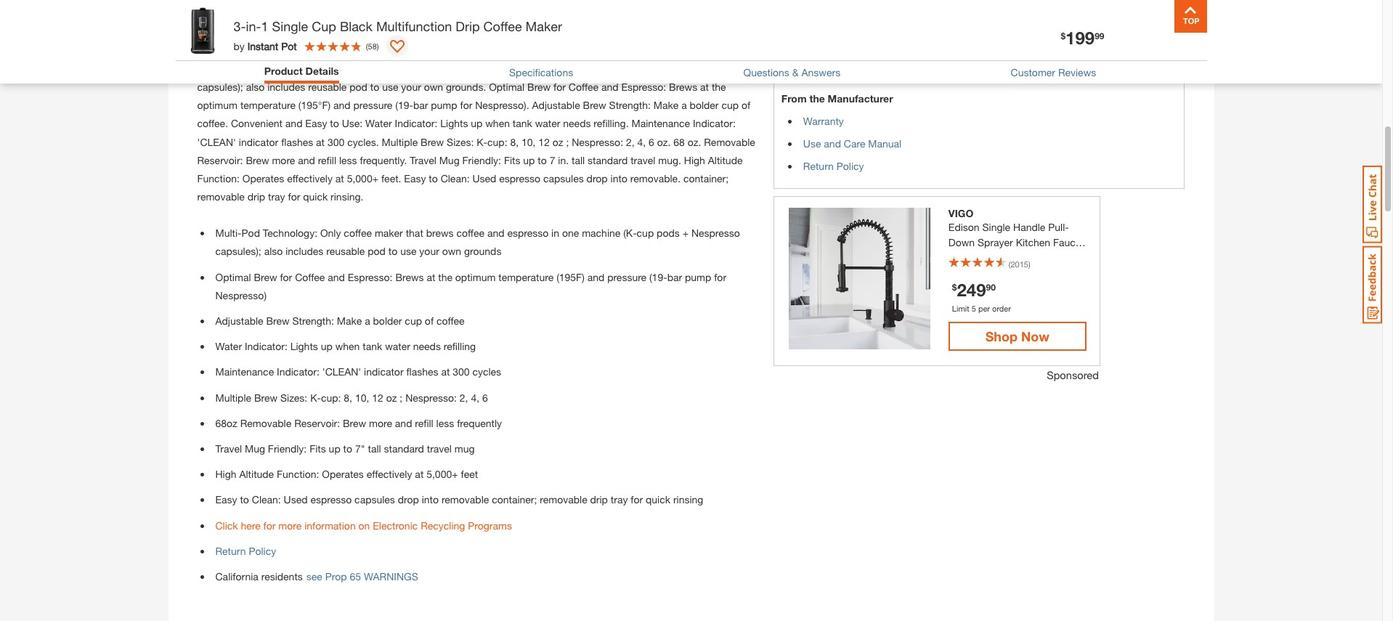 Task type: describe. For each thing, give the bounding box(es) containing it.
with
[[967, 251, 985, 263]]

pod for grounds.
[[350, 81, 367, 93]]

0 horizontal spatial travel
[[215, 442, 242, 455]]

multi- for multi-pod technology: only coffee maker that brews coffee and espresso in one machine (k-cup pods and nespresso capsules); also includes reusable pod to use your own grounds. optimal brew for coffee and espresso: brews at the optimum temperature (195°f) and pressure (19-bar pump for nespresso). adjustable brew strength: make a bolder cup of coffee. convenient and easy to use: water indicator: lights up when tank water needs refilling. maintenance indicator: 'clean' indicator flashes at 300 cycles. multiple brew sizes: k-cup: 8, 10, 12 oz ; nespresso: 2, 4, 6 oz. 68 oz. removable reservoir: brew more and refill less frequently. travel mug friendly: fits up to 7 in. tall standard travel mug. high altitude function: operates effectively at 5,000+ feet. easy to clean: used espresso capsules drop into removable. container; removable drip tray for quick rinsing.
[[197, 62, 223, 75]]

tustin 10pm
[[261, 28, 329, 41]]

optimal inside optimal brew for coffee and espresso: brews at the optimum temperature (195f) and pressure (19-bar pump for nespresso)
[[215, 271, 251, 283]]

1 vertical spatial return policy
[[215, 545, 276, 557]]

1 vertical spatial multiple
[[215, 391, 251, 404]]

feet
[[461, 468, 478, 480]]

used inside multi-pod technology: only coffee maker that brews coffee and espresso in one machine (k-cup pods and nespresso capsules); also includes reusable pod to use your own grounds. optimal brew for coffee and espresso: brews at the optimum temperature (195°f) and pressure (19-bar pump for nespresso). adjustable brew strength: make a bolder cup of coffee. convenient and easy to use: water indicator: lights up when tank water needs refilling. maintenance indicator: 'clean' indicator flashes at 300 cycles. multiple brew sizes: k-cup: 8, 10, 12 oz ; nespresso: 2, 4, 6 oz. 68 oz. removable reservoir: brew more and refill less frequently. travel mug friendly: fits up to 7 in. tall standard travel mug. high altitude function: operates effectively at 5,000+ feet. easy to clean: used espresso capsules drop into removable. container; removable drip tray for quick rinsing.
[[472, 172, 496, 184]]

also for multi-pod technology: only coffee maker that brews coffee and espresso in one machine (k-cup pods + nespresso capsules); also includes reusable pod to use your own grounds
[[264, 245, 283, 257]]

indicator inside multi-pod technology: only coffee maker that brews coffee and espresso in one machine (k-cup pods and nespresso capsules); also includes reusable pod to use your own grounds. optimal brew for coffee and espresso: brews at the optimum temperature (195°f) and pressure (19-bar pump for nespresso). adjustable brew strength: make a bolder cup of coffee. convenient and easy to use: water indicator: lights up when tank water needs refilling. maintenance indicator: 'clean' indicator flashes at 300 cycles. multiple brew sizes: k-cup: 8, 10, 12 oz ; nespresso: 2, 4, 6 oz. 68 oz. removable reservoir: brew more and refill less frequently. travel mug friendly: fits up to 7 in. tall standard travel mug. high altitude function: operates effectively at 5,000+ feet. easy to clean: used espresso capsules drop into removable. container; removable drip tray for quick rinsing.
[[239, 135, 278, 148]]

up down nespresso).
[[471, 117, 483, 130]]

needs inside multi-pod technology: only coffee maker that brews coffee and espresso in one machine (k-cup pods and nespresso capsules); also includes reusable pod to use your own grounds. optimal brew for coffee and espresso: brews at the optimum temperature (195°f) and pressure (19-bar pump for nespresso). adjustable brew strength: make a bolder cup of coffee. convenient and easy to use: water indicator: lights up when tank water needs refilling. maintenance indicator: 'clean' indicator flashes at 300 cycles. multiple brew sizes: k-cup: 8, 10, 12 oz ; nespresso: 2, 4, 6 oz. 68 oz. removable reservoir: brew more and refill less frequently. travel mug friendly: fits up to 7 in. tall standard travel mug. high altitude function: operates effectively at 5,000+ feet. easy to clean: used espresso capsules drop into removable. container; removable drip tray for quick rinsing.
[[563, 117, 591, 130]]

2, inside multi-pod technology: only coffee maker that brews coffee and espresso in one machine (k-cup pods and nespresso capsules); also includes reusable pod to use your own grounds. optimal brew for coffee and espresso: brews at the optimum temperature (195°f) and pressure (19-bar pump for nespresso). adjustable brew strength: make a bolder cup of coffee. convenient and easy to use: water indicator: lights up when tank water needs refilling. maintenance indicator: 'clean' indicator flashes at 300 cycles. multiple brew sizes: k-cup: 8, 10, 12 oz ; nespresso: 2, 4, 6 oz. 68 oz. removable reservoir: brew more and refill less frequently. travel mug friendly: fits up to 7 in. tall standard travel mug. high altitude function: operates effectively at 5,000+ feet. easy to clean: used espresso capsules drop into removable. container; removable drip tray for quick rinsing.
[[626, 135, 635, 148]]

diy
[[1047, 38, 1066, 52]]

pressure inside multi-pod technology: only coffee maker that brews coffee and espresso in one machine (k-cup pods and nespresso capsules); also includes reusable pod to use your own grounds. optimal brew for coffee and espresso: brews at the optimum temperature (195°f) and pressure (19-bar pump for nespresso). adjustable brew strength: make a bolder cup of coffee. convenient and easy to use: water indicator: lights up when tank water needs refilling. maintenance indicator: 'clean' indicator flashes at 300 cycles. multiple brew sizes: k-cup: 8, 10, 12 oz ; nespresso: 2, 4, 6 oz. 68 oz. removable reservoir: brew more and refill less frequently. travel mug friendly: fits up to 7 in. tall standard travel mug. high altitude function: operates effectively at 5,000+ feet. easy to clean: used espresso capsules drop into removable. container; removable drip tray for quick rinsing.
[[353, 99, 392, 111]]

fits inside multi-pod technology: only coffee maker that brews coffee and espresso in one machine (k-cup pods and nespresso capsules); also includes reusable pod to use your own grounds. optimal brew for coffee and espresso: brews at the optimum temperature (195°f) and pressure (19-bar pump for nespresso). adjustable brew strength: make a bolder cup of coffee. convenient and easy to use: water indicator: lights up when tank water needs refilling. maintenance indicator: 'clean' indicator flashes at 300 cycles. multiple brew sizes: k-cup: 8, 10, 12 oz ; nespresso: 2, 4, 6 oz. 68 oz. removable reservoir: brew more and refill less frequently. travel mug friendly: fits up to 7 in. tall standard travel mug. high altitude function: operates effectively at 5,000+ feet. easy to clean: used espresso capsules drop into removable. container; removable drip tray for quick rinsing.
[[504, 154, 520, 166]]

reviews
[[1058, 66, 1096, 78]]

function: inside multi-pod technology: only coffee maker that brews coffee and espresso in one machine (k-cup pods and nespresso capsules); also includes reusable pod to use your own grounds. optimal brew for coffee and espresso: brews at the optimum temperature (195°f) and pressure (19-bar pump for nespresso). adjustable brew strength: make a bolder cup of coffee. convenient and easy to use: water indicator: lights up when tank water needs refilling. maintenance indicator: 'clean' indicator flashes at 300 cycles. multiple brew sizes: k-cup: 8, 10, 12 oz ; nespresso: 2, 4, 6 oz. 68 oz. removable reservoir: brew more and refill less frequently. travel mug friendly: fits up to 7 in. tall standard travel mug. high altitude function: operates effectively at 5,000+ feet. easy to clean: used espresso capsules drop into removable. container; removable drip tray for quick rinsing.
[[197, 172, 240, 184]]

1 vertical spatial clean:
[[252, 493, 281, 506]]

1 vertical spatial strength:
[[292, 315, 334, 327]]

one for grounds
[[562, 227, 579, 239]]

in for grounds.
[[533, 62, 541, 75]]

use for grounds.
[[382, 81, 398, 93]]

coffee down rinsing.
[[344, 227, 372, 239]]

0 horizontal spatial return policy link
[[215, 545, 276, 557]]

; inside multi-pod technology: only coffee maker that brews coffee and espresso in one machine (k-cup pods and nespresso capsules); also includes reusable pod to use your own grounds. optimal brew for coffee and espresso: brews at the optimum temperature (195°f) and pressure (19-bar pump for nespresso). adjustable brew strength: make a bolder cup of coffee. convenient and easy to use: water indicator: lights up when tank water needs refilling. maintenance indicator: 'clean' indicator flashes at 300 cycles. multiple brew sizes: k-cup: 8, 10, 12 oz ; nespresso: 2, 4, 6 oz. 68 oz. removable reservoir: brew more and refill less frequently. travel mug friendly: fits up to 7 in. tall standard travel mug. high altitude function: operates effectively at 5,000+ feet. easy to clean: used espresso capsules drop into removable. container; removable drip tray for quick rinsing.
[[566, 135, 569, 148]]

high altitude function: operates effectively at 5,000+ feet
[[215, 468, 478, 480]]

1 vertical spatial a
[[365, 315, 370, 327]]

technology: for multi-pod technology: only coffee maker that brews coffee and espresso in one machine (k-cup pods and nespresso capsules); also includes reusable pod to use your own grounds. optimal brew for coffee and espresso: brews at the optimum temperature (195°f) and pressure (19-bar pump for nespresso). adjustable brew strength: make a bolder cup of coffee. convenient and easy to use: water indicator: lights up when tank water needs refilling. maintenance indicator: 'clean' indicator flashes at 300 cycles. multiple brew sizes: k-cup: 8, 10, 12 oz ; nespresso: 2, 4, 6 oz. 68 oz. removable reservoir: brew more and refill less frequently. travel mug friendly: fits up to 7 in. tall standard travel mug. high altitude function: operates effectively at 5,000+ feet. easy to clean: used espresso capsules drop into removable. container; removable drip tray for quick rinsing.
[[245, 62, 299, 75]]

0 horizontal spatial drop
[[398, 493, 419, 506]]

brews for grounds
[[426, 227, 454, 239]]

travel inside multi-pod technology: only coffee maker that brews coffee and espresso in one machine (k-cup pods and nespresso capsules); also includes reusable pod to use your own grounds. optimal brew for coffee and espresso: brews at the optimum temperature (195°f) and pressure (19-bar pump for nespresso). adjustable brew strength: make a bolder cup of coffee. convenient and easy to use: water indicator: lights up when tank water needs refilling. maintenance indicator: 'clean' indicator flashes at 300 cycles. multiple brew sizes: k-cup: 8, 10, 12 oz ; nespresso: 2, 4, 6 oz. 68 oz. removable reservoir: brew more and refill less frequently. travel mug friendly: fits up to 7 in. tall standard travel mug. high altitude function: operates effectively at 5,000+ feet. easy to clean: used espresso capsules drop into removable. container; removable drip tray for quick rinsing.
[[410, 154, 436, 166]]

multi-pod technology: only coffee maker that brews coffee and espresso in one machine (k-cup pods and nespresso capsules); also includes reusable pod to use your own grounds. optimal brew for coffee and espresso: brews at the optimum temperature (195°f) and pressure (19-bar pump for nespresso). adjustable brew strength: make a bolder cup of coffee. convenient and easy to use: water indicator: lights up when tank water needs refilling. maintenance indicator: 'clean' indicator flashes at 300 cycles. multiple brew sizes: k-cup: 8, 10, 12 oz ; nespresso: 2, 4, 6 oz. 68 oz. removable reservoir: brew more and refill less frequently. travel mug friendly: fits up to 7 in. tall standard travel mug. high altitude function: operates effectively at 5,000+ feet. easy to clean: used espresso capsules drop into removable. container; removable drip tray for quick rinsing.
[[197, 62, 755, 203]]

8, inside multi-pod technology: only coffee maker that brews coffee and espresso in one machine (k-cup pods and nespresso capsules); also includes reusable pod to use your own grounds. optimal brew for coffee and espresso: brews at the optimum temperature (195°f) and pressure (19-bar pump for nespresso). adjustable brew strength: make a bolder cup of coffee. convenient and easy to use: water indicator: lights up when tank water needs refilling. maintenance indicator: 'clean' indicator flashes at 300 cycles. multiple brew sizes: k-cup: 8, 10, 12 oz ; nespresso: 2, 4, 6 oz. 68 oz. removable reservoir: brew more and refill less frequently. travel mug friendly: fits up to 7 in. tall standard travel mug. high altitude function: operates effectively at 5,000+ feet. easy to clean: used espresso capsules drop into removable. container; removable drip tray for quick rinsing.
[[510, 135, 519, 148]]

1 vertical spatial sizes:
[[280, 391, 307, 404]]

strength: inside multi-pod technology: only coffee maker that brews coffee and espresso in one machine (k-cup pods and nespresso capsules); also includes reusable pod to use your own grounds. optimal brew for coffee and espresso: brews at the optimum temperature (195°f) and pressure (19-bar pump for nespresso). adjustable brew strength: make a bolder cup of coffee. convenient and easy to use: water indicator: lights up when tank water needs refilling. maintenance indicator: 'clean' indicator flashes at 300 cycles. multiple brew sizes: k-cup: 8, 10, 12 oz ; nespresso: 2, 4, 6 oz. 68 oz. removable reservoir: brew more and refill less frequently. travel mug friendly: fits up to 7 in. tall standard travel mug. high altitude function: operates effectively at 5,000+ feet. easy to clean: used espresso capsules drop into removable. container; removable drip tray for quick rinsing.
[[609, 99, 651, 111]]

1 vertical spatial function:
[[277, 468, 319, 480]]

make inside multi-pod technology: only coffee maker that brews coffee and espresso in one machine (k-cup pods and nespresso capsules); also includes reusable pod to use your own grounds. optimal brew for coffee and espresso: brews at the optimum temperature (195°f) and pressure (19-bar pump for nespresso). adjustable brew strength: make a bolder cup of coffee. convenient and easy to use: water indicator: lights up when tank water needs refilling. maintenance indicator: 'clean' indicator flashes at 300 cycles. multiple brew sizes: k-cup: 8, 10, 12 oz ; nespresso: 2, 4, 6 oz. 68 oz. removable reservoir: brew more and refill less frequently. travel mug friendly: fits up to 7 in. tall standard travel mug. high altitude function: operates effectively at 5,000+ feet. easy to clean: used espresso capsules drop into removable. container; removable drip tray for quick rinsing.
[[654, 99, 679, 111]]

edison
[[948, 221, 980, 233]]

multifunction
[[376, 18, 452, 34]]

questions
[[743, 66, 789, 78]]

own for grounds
[[442, 245, 461, 257]]

1 horizontal spatial return policy
[[803, 160, 864, 172]]

1 horizontal spatial 5,000+
[[426, 468, 458, 480]]

black inside vigo edison single handle pull- down sprayer kitchen faucet set with soap dispenser in matte black
[[977, 266, 1003, 279]]

1 horizontal spatial coffee
[[483, 18, 522, 34]]

here
[[241, 519, 261, 531]]

sprayer
[[978, 236, 1013, 248]]

by
[[234, 40, 245, 52]]

1 horizontal spatial return policy link
[[803, 160, 864, 172]]

cup: inside multi-pod technology: only coffee maker that brews coffee and espresso in one machine (k-cup pods and nespresso capsules); also includes reusable pod to use your own grounds. optimal brew for coffee and espresso: brews at the optimum temperature (195°f) and pressure (19-bar pump for nespresso). adjustable brew strength: make a bolder cup of coffee. convenient and easy to use: water indicator: lights up when tank water needs refilling. maintenance indicator: 'clean' indicator flashes at 300 cycles. multiple brew sizes: k-cup: 8, 10, 12 oz ; nespresso: 2, 4, 6 oz. 68 oz. removable reservoir: brew more and refill less frequently. travel mug friendly: fits up to 7 in. tall standard travel mug. high altitude function: operates effectively at 5,000+ feet. easy to clean: used espresso capsules drop into removable. container; removable drip tray for quick rinsing.
[[487, 135, 507, 148]]

(k- for +
[[623, 227, 637, 239]]

only for multi-pod technology: only coffee maker that brews coffee and espresso in one machine (k-cup pods + nespresso capsules); also includes reusable pod to use your own grounds
[[320, 227, 341, 239]]

68
[[673, 135, 685, 148]]

of inside multi-pod technology: only coffee maker that brews coffee and espresso in one machine (k-cup pods and nespresso capsules); also includes reusable pod to use your own grounds. optimal brew for coffee and espresso: brews at the optimum temperature (195°f) and pressure (19-bar pump for nespresso). adjustable brew strength: make a bolder cup of coffee. convenient and easy to use: water indicator: lights up when tank water needs refilling. maintenance indicator: 'clean' indicator flashes at 300 cycles. multiple brew sizes: k-cup: 8, 10, 12 oz ; nespresso: 2, 4, 6 oz. 68 oz. removable reservoir: brew more and refill less frequently. travel mug friendly: fits up to 7 in. tall standard travel mug. high altitude function: operates effectively at 5,000+ feet. easy to clean: used espresso capsules drop into removable. container; removable drip tray for quick rinsing.
[[741, 99, 750, 111]]

optimum inside multi-pod technology: only coffee maker that brews coffee and espresso in one machine (k-cup pods and nespresso capsules); also includes reusable pod to use your own grounds. optimal brew for coffee and espresso: brews at the optimum temperature (195°f) and pressure (19-bar pump for nespresso). adjustable brew strength: make a bolder cup of coffee. convenient and easy to use: water indicator: lights up when tank water needs refilling. maintenance indicator: 'clean' indicator flashes at 300 cycles. multiple brew sizes: k-cup: 8, 10, 12 oz ; nespresso: 2, 4, 6 oz. 68 oz. removable reservoir: brew more and refill less frequently. travel mug friendly: fits up to 7 in. tall standard travel mug. high altitude function: operates effectively at 5,000+ feet. easy to clean: used espresso capsules drop into removable. container; removable drip tray for quick rinsing.
[[197, 99, 238, 111]]

cycles
[[472, 366, 501, 378]]

$ for 199
[[1061, 30, 1066, 41]]

on
[[358, 519, 370, 531]]

set
[[948, 251, 964, 263]]

pump inside multi-pod technology: only coffee maker that brews coffee and espresso in one machine (k-cup pods and nespresso capsules); also includes reusable pod to use your own grounds. optimal brew for coffee and espresso: brews at the optimum temperature (195°f) and pressure (19-bar pump for nespresso). adjustable brew strength: make a bolder cup of coffee. convenient and easy to use: water indicator: lights up when tank water needs refilling. maintenance indicator: 'clean' indicator flashes at 300 cycles. multiple brew sizes: k-cup: 8, 10, 12 oz ; nespresso: 2, 4, 6 oz. 68 oz. removable reservoir: brew more and refill less frequently. travel mug friendly: fits up to 7 in. tall standard travel mug. high altitude function: operates effectively at 5,000+ feet. easy to clean: used espresso capsules drop into removable. container; removable drip tray for quick rinsing.
[[431, 99, 457, 111]]

1 vertical spatial ;
[[400, 391, 403, 404]]

0 horizontal spatial 8,
[[344, 391, 352, 404]]

10, inside multi-pod technology: only coffee maker that brews coffee and espresso in one machine (k-cup pods and nespresso capsules); also includes reusable pod to use your own grounds. optimal brew for coffee and espresso: brews at the optimum temperature (195°f) and pressure (19-bar pump for nespresso). adjustable brew strength: make a bolder cup of coffee. convenient and easy to use: water indicator: lights up when tank water needs refilling. maintenance indicator: 'clean' indicator flashes at 300 cycles. multiple brew sizes: k-cup: 8, 10, 12 oz ; nespresso: 2, 4, 6 oz. 68 oz. removable reservoir: brew more and refill less frequently. travel mug friendly: fits up to 7 in. tall standard travel mug. high altitude function: operates effectively at 5,000+ feet. easy to clean: used espresso capsules drop into removable. container; removable drip tray for quick rinsing.
[[522, 135, 536, 148]]

bar inside optimal brew for coffee and espresso: brews at the optimum temperature (195f) and pressure (19-bar pump for nespresso)
[[667, 271, 682, 283]]

at up rinsing.
[[335, 172, 344, 184]]

1 vertical spatial operates
[[322, 468, 364, 480]]

brews inside optimal brew for coffee and espresso: brews at the optimum temperature (195f) and pressure (19-bar pump for nespresso)
[[395, 271, 424, 283]]

brews inside multi-pod technology: only coffee maker that brews coffee and espresso in one machine (k-cup pods and nespresso capsules); also includes reusable pod to use your own grounds. optimal brew for coffee and espresso: brews at the optimum temperature (195°f) and pressure (19-bar pump for nespresso). adjustable brew strength: make a bolder cup of coffee. convenient and easy to use: water indicator: lights up when tank water needs refilling. maintenance indicator: 'clean' indicator flashes at 300 cycles. multiple brew sizes: k-cup: 8, 10, 12 oz ; nespresso: 2, 4, 6 oz. 68 oz. removable reservoir: brew more and refill less frequently. travel mug friendly: fits up to 7 in. tall standard travel mug. high altitude function: operates effectively at 5,000+ feet. easy to clean: used espresso capsules drop into removable. container; removable drip tray for quick rinsing.
[[669, 81, 697, 93]]

effectively inside multi-pod technology: only coffee maker that brews coffee and espresso in one machine (k-cup pods and nespresso capsules); also includes reusable pod to use your own grounds. optimal brew for coffee and espresso: brews at the optimum temperature (195°f) and pressure (19-bar pump for nespresso). adjustable brew strength: make a bolder cup of coffee. convenient and easy to use: water indicator: lights up when tank water needs refilling. maintenance indicator: 'clean' indicator flashes at 300 cycles. multiple brew sizes: k-cup: 8, 10, 12 oz ; nespresso: 2, 4, 6 oz. 68 oz. removable reservoir: brew more and refill less frequently. travel mug friendly: fits up to 7 in. tall standard travel mug. high altitude function: operates effectively at 5,000+ feet. easy to clean: used espresso capsules drop into removable. container; removable drip tray for quick rinsing.
[[287, 172, 333, 184]]

that for grounds
[[406, 227, 423, 239]]

pot
[[281, 40, 297, 52]]

includes for multi-pod technology: only coffee maker that brews coffee and espresso in one machine (k-cup pods and nespresso capsules); also includes reusable pod to use your own grounds. optimal brew for coffee and espresso: brews at the optimum temperature (195°f) and pressure (19-bar pump for nespresso). adjustable brew strength: make a bolder cup of coffee. convenient and easy to use: water indicator: lights up when tank water needs refilling. maintenance indicator: 'clean' indicator flashes at 300 cycles. multiple brew sizes: k-cup: 8, 10, 12 oz ; nespresso: 2, 4, 6 oz. 68 oz. removable reservoir: brew more and refill less frequently. travel mug friendly: fits up to 7 in. tall standard travel mug. high altitude function: operates effectively at 5,000+ feet. easy to clean: used espresso capsules drop into removable. container; removable drip tray for quick rinsing.
[[267, 81, 305, 93]]

includes for multi-pod technology: only coffee maker that brews coffee and espresso in one machine (k-cup pods + nespresso capsules); also includes reusable pod to use your own grounds
[[286, 245, 323, 257]]

click here for more information on electronic recycling programs
[[215, 519, 512, 531]]

1 vertical spatial water
[[385, 340, 410, 352]]

cup left from at the top right of page
[[722, 99, 739, 111]]

use for grounds
[[400, 245, 417, 257]]

coffee for adjustable brew strength: make a bolder cup of coffee
[[436, 315, 465, 327]]

nespresso for +
[[691, 227, 740, 239]]

multiple inside multi-pod technology: only coffee maker that brews coffee and espresso in one machine (k-cup pods and nespresso capsules); also includes reusable pod to use your own grounds. optimal brew for coffee and espresso: brews at the optimum temperature (195°f) and pressure (19-bar pump for nespresso). adjustable brew strength: make a bolder cup of coffee. convenient and easy to use: water indicator: lights up when tank water needs refilling. maintenance indicator: 'clean' indicator flashes at 300 cycles. multiple brew sizes: k-cup: 8, 10, 12 oz ; nespresso: 2, 4, 6 oz. 68 oz. removable reservoir: brew more and refill less frequently. travel mug friendly: fits up to 7 in. tall standard travel mug. high altitude function: operates effectively at 5,000+ feet. easy to clean: used espresso capsules drop into removable. container; removable drip tray for quick rinsing.
[[382, 135, 418, 148]]

1 vertical spatial k-
[[310, 391, 321, 404]]

standard inside multi-pod technology: only coffee maker that brews coffee and espresso in one machine (k-cup pods and nespresso capsules); also includes reusable pod to use your own grounds. optimal brew for coffee and espresso: brews at the optimum temperature (195°f) and pressure (19-bar pump for nespresso). adjustable brew strength: make a bolder cup of coffee. convenient and easy to use: water indicator: lights up when tank water needs refilling. maintenance indicator: 'clean' indicator flashes at 300 cycles. multiple brew sizes: k-cup: 8, 10, 12 oz ; nespresso: 2, 4, 6 oz. 68 oz. removable reservoir: brew more and refill less frequently. travel mug friendly: fits up to 7 in. tall standard travel mug. high altitude function: operates effectively at 5,000+ feet. easy to clean: used espresso capsules drop into removable. container; removable drip tray for quick rinsing.
[[588, 154, 628, 166]]

one for grounds.
[[544, 62, 561, 75]]

2015
[[1011, 259, 1028, 269]]

0 horizontal spatial 6
[[482, 391, 488, 404]]

2 vertical spatial easy
[[215, 493, 237, 506]]

travel mug friendly: fits up to 7" tall standard travel mug
[[215, 442, 475, 455]]

mug inside multi-pod technology: only coffee maker that brews coffee and espresso in one machine (k-cup pods and nespresso capsules); also includes reusable pod to use your own grounds. optimal brew for coffee and espresso: brews at the optimum temperature (195°f) and pressure (19-bar pump for nespresso). adjustable brew strength: make a bolder cup of coffee. convenient and easy to use: water indicator: lights up when tank water needs refilling. maintenance indicator: 'clean' indicator flashes at 300 cycles. multiple brew sizes: k-cup: 8, 10, 12 oz ; nespresso: 2, 4, 6 oz. 68 oz. removable reservoir: brew more and refill less frequently. travel mug friendly: fits up to 7 in. tall standard travel mug. high altitude function: operates effectively at 5,000+ feet. easy to clean: used espresso capsules drop into removable. container; removable drip tray for quick rinsing.
[[439, 154, 460, 166]]

that for grounds.
[[388, 62, 405, 75]]

1 vertical spatial 4,
[[471, 391, 479, 404]]

into inside multi-pod technology: only coffee maker that brews coffee and espresso in one machine (k-cup pods and nespresso capsules); also includes reusable pod to use your own grounds. optimal brew for coffee and espresso: brews at the optimum temperature (195°f) and pressure (19-bar pump for nespresso). adjustable brew strength: make a bolder cup of coffee. convenient and easy to use: water indicator: lights up when tank water needs refilling. maintenance indicator: 'clean' indicator flashes at 300 cycles. multiple brew sizes: k-cup: 8, 10, 12 oz ; nespresso: 2, 4, 6 oz. 68 oz. removable reservoir: brew more and refill less frequently. travel mug friendly: fits up to 7 in. tall standard travel mug. high altitude function: operates effectively at 5,000+ feet. easy to clean: used espresso capsules drop into removable. container; removable drip tray for quick rinsing.
[[610, 172, 627, 184]]

coffee inside multi-pod technology: only coffee maker that brews coffee and espresso in one machine (k-cup pods and nespresso capsules); also includes reusable pod to use your own grounds. optimal brew for coffee and espresso: brews at the optimum temperature (195°f) and pressure (19-bar pump for nespresso). adjustable brew strength: make a bolder cup of coffee. convenient and easy to use: water indicator: lights up when tank water needs refilling. maintenance indicator: 'clean' indicator flashes at 300 cycles. multiple brew sizes: k-cup: 8, 10, 12 oz ; nespresso: 2, 4, 6 oz. 68 oz. removable reservoir: brew more and refill less frequently. travel mug friendly: fits up to 7 in. tall standard travel mug. high altitude function: operates effectively at 5,000+ feet. easy to clean: used espresso capsules drop into removable. container; removable drip tray for quick rinsing.
[[569, 81, 599, 93]]

2 oz. from the left
[[688, 135, 701, 148]]

1 vertical spatial make
[[337, 315, 362, 327]]

1 horizontal spatial flashes
[[406, 366, 438, 378]]

2 link
[[1162, 14, 1197, 52]]

use
[[803, 137, 821, 149]]

from the manufacturer
[[781, 92, 893, 104]]

10pm
[[298, 28, 329, 41]]

( for 58
[[366, 41, 368, 50]]

0 horizontal spatial capsules
[[355, 493, 395, 506]]

1 vertical spatial when
[[335, 340, 360, 352]]

the inside multi-pod technology: only coffee maker that brews coffee and espresso in one machine (k-cup pods and nespresso capsules); also includes reusable pod to use your own grounds. optimal brew for coffee and espresso: brews at the optimum temperature (195°f) and pressure (19-bar pump for nespresso). adjustable brew strength: make a bolder cup of coffee. convenient and easy to use: water indicator: lights up when tank water needs refilling. maintenance indicator: 'clean' indicator flashes at 300 cycles. multiple brew sizes: k-cup: 8, 10, 12 oz ; nespresso: 2, 4, 6 oz. 68 oz. removable reservoir: brew more and refill less frequently. travel mug friendly: fits up to 7 in. tall standard travel mug. high altitude function: operates effectively at 5,000+ feet. easy to clean: used espresso capsules drop into removable. container; removable drip tray for quick rinsing.
[[712, 81, 726, 93]]

1 horizontal spatial effectively
[[367, 468, 412, 480]]

cup down optimal brew for coffee and espresso: brews at the optimum temperature (195f) and pressure (19-bar pump for nespresso)
[[405, 315, 422, 327]]

from
[[781, 92, 807, 104]]

1 horizontal spatial indicator
[[364, 366, 404, 378]]

1 vertical spatial standard
[[384, 442, 424, 455]]

0 vertical spatial policy
[[837, 160, 864, 172]]

brews for grounds.
[[408, 62, 435, 75]]

0 horizontal spatial cup:
[[321, 391, 341, 404]]

(19- inside optimal brew for coffee and espresso: brews at the optimum temperature (195f) and pressure (19-bar pump for nespresso)
[[649, 271, 667, 283]]

drip inside multi-pod technology: only coffee maker that brews coffee and espresso in one machine (k-cup pods and nespresso capsules); also includes reusable pod to use your own grounds. optimal brew for coffee and espresso: brews at the optimum temperature (195°f) and pressure (19-bar pump for nespresso). adjustable brew strength: make a bolder cup of coffee. convenient and easy to use: water indicator: lights up when tank water needs refilling. maintenance indicator: 'clean' indicator flashes at 300 cycles. multiple brew sizes: k-cup: 8, 10, 12 oz ; nespresso: 2, 4, 6 oz. 68 oz. removable reservoir: brew more and refill less frequently. travel mug friendly: fits up to 7 in. tall standard travel mug. high altitude function: operates effectively at 5,000+ feet. easy to clean: used espresso capsules drop into removable. container; removable drip tray for quick rinsing.
[[247, 190, 265, 203]]

specifications
[[509, 66, 573, 78]]

shop now
[[985, 329, 1050, 344]]

use and care manual
[[803, 137, 902, 149]]

up left 7
[[523, 154, 535, 166]]

2
[[1183, 15, 1187, 26]]

1 vertical spatial 12
[[372, 391, 383, 404]]

manual
[[868, 137, 902, 149]]

nespresso).
[[475, 99, 529, 111]]

coffee down 10pm
[[326, 62, 354, 75]]

maker for grounds
[[375, 227, 403, 239]]

optimum inside optimal brew for coffee and espresso: brews at the optimum temperature (195f) and pressure (19-bar pump for nespresso)
[[455, 271, 496, 283]]

1 vertical spatial return
[[215, 545, 246, 557]]

1 vertical spatial 10,
[[355, 391, 369, 404]]

capsules); for multi-pod technology: only coffee maker that brews coffee and espresso in one machine (k-cup pods and nespresso capsules); also includes reusable pod to use your own grounds. optimal brew for coffee and espresso: brews at the optimum temperature (195°f) and pressure (19-bar pump for nespresso). adjustable brew strength: make a bolder cup of coffee. convenient and easy to use: water indicator: lights up when tank water needs refilling. maintenance indicator: 'clean' indicator flashes at 300 cycles. multiple brew sizes: k-cup: 8, 10, 12 oz ; nespresso: 2, 4, 6 oz. 68 oz. removable reservoir: brew more and refill less frequently. travel mug friendly: fits up to 7 in. tall standard travel mug. high altitude function: operates effectively at 5,000+ feet. easy to clean: used espresso capsules drop into removable. container; removable drip tray for quick rinsing.
[[197, 81, 243, 93]]

0 horizontal spatial adjustable
[[215, 315, 263, 327]]

92782 button
[[380, 28, 430, 42]]

7"
[[355, 442, 365, 455]]

1 horizontal spatial drip
[[590, 493, 608, 506]]

live chat image
[[1363, 166, 1382, 243]]

pod for multi-pod technology: only coffee maker that brews coffee and espresso in one machine (k-cup pods and nespresso capsules); also includes reusable pod to use your own grounds. optimal brew for coffee and espresso: brews at the optimum temperature (195°f) and pressure (19-bar pump for nespresso). adjustable brew strength: make a bolder cup of coffee. convenient and easy to use: water indicator: lights up when tank water needs refilling. maintenance indicator: 'clean' indicator flashes at 300 cycles. multiple brew sizes: k-cup: 8, 10, 12 oz ; nespresso: 2, 4, 6 oz. 68 oz. removable reservoir: brew more and refill less frequently. travel mug friendly: fits up to 7 in. tall standard travel mug. high altitude function: operates effectively at 5,000+ feet. easy to clean: used espresso capsules drop into removable. container; removable drip tray for quick rinsing.
[[223, 62, 242, 75]]

answers
[[801, 66, 840, 78]]

What can we help you find today? search field
[[456, 20, 855, 50]]

65
[[350, 570, 361, 582]]

use:
[[342, 117, 363, 130]]

only for multi-pod technology: only coffee maker that brews coffee and espresso in one machine (k-cup pods and nespresso capsules); also includes reusable pod to use your own grounds. optimal brew for coffee and espresso: brews at the optimum temperature (195°f) and pressure (19-bar pump for nespresso). adjustable brew strength: make a bolder cup of coffee. convenient and easy to use: water indicator: lights up when tank water needs refilling. maintenance indicator: 'clean' indicator flashes at 300 cycles. multiple brew sizes: k-cup: 8, 10, 12 oz ; nespresso: 2, 4, 6 oz. 68 oz. removable reservoir: brew more and refill less frequently. travel mug friendly: fits up to 7 in. tall standard travel mug. high altitude function: operates effectively at 5,000+ feet. easy to clean: used espresso capsules drop into removable. container; removable drip tray for quick rinsing.
[[302, 62, 323, 75]]

58
[[368, 41, 377, 50]]

dispenser
[[1015, 251, 1061, 263]]

) for ( 2015 )
[[1028, 259, 1030, 269]]

lights inside multi-pod technology: only coffee maker that brews coffee and espresso in one machine (k-cup pods and nespresso capsules); also includes reusable pod to use your own grounds. optimal brew for coffee and espresso: brews at the optimum temperature (195°f) and pressure (19-bar pump for nespresso). adjustable brew strength: make a bolder cup of coffee. convenient and easy to use: water indicator: lights up when tank water needs refilling. maintenance indicator: 'clean' indicator flashes at 300 cycles. multiple brew sizes: k-cup: 8, 10, 12 oz ; nespresso: 2, 4, 6 oz. 68 oz. removable reservoir: brew more and refill less frequently. travel mug friendly: fits up to 7 in. tall standard travel mug. high altitude function: operates effectively at 5,000+ feet. easy to clean: used espresso capsules drop into removable. container; removable drip tray for quick rinsing.
[[440, 117, 468, 130]]

2 horizontal spatial the
[[809, 92, 825, 104]]

maintenance indicator: 'clean' indicator flashes at 300 cycles
[[215, 366, 501, 378]]

california residents see prop 65 warnings
[[215, 570, 418, 582]]

1 horizontal spatial quick
[[646, 493, 670, 506]]

removable inside multi-pod technology: only coffee maker that brews coffee and espresso in one machine (k-cup pods and nespresso capsules); also includes reusable pod to use your own grounds. optimal brew for coffee and espresso: brews at the optimum temperature (195°f) and pressure (19-bar pump for nespresso). adjustable brew strength: make a bolder cup of coffee. convenient and easy to use: water indicator: lights up when tank water needs refilling. maintenance indicator: 'clean' indicator flashes at 300 cycles. multiple brew sizes: k-cup: 8, 10, 12 oz ; nespresso: 2, 4, 6 oz. 68 oz. removable reservoir: brew more and refill less frequently. travel mug friendly: fits up to 7 in. tall standard travel mug. high altitude function: operates effectively at 5,000+ feet. easy to clean: used espresso capsules drop into removable. container; removable drip tray for quick rinsing.
[[704, 135, 755, 148]]

( for 2015
[[1009, 259, 1011, 269]]

6 inside multi-pod technology: only coffee maker that brews coffee and espresso in one machine (k-cup pods and nespresso capsules); also includes reusable pod to use your own grounds. optimal brew for coffee and espresso: brews at the optimum temperature (195°f) and pressure (19-bar pump for nespresso). adjustable brew strength: make a bolder cup of coffee. convenient and easy to use: water indicator: lights up when tank water needs refilling. maintenance indicator: 'clean' indicator flashes at 300 cycles. multiple brew sizes: k-cup: 8, 10, 12 oz ; nespresso: 2, 4, 6 oz. 68 oz. removable reservoir: brew more and refill less frequently. travel mug friendly: fits up to 7 in. tall standard travel mug. high altitude function: operates effectively at 5,000+ feet. easy to clean: used espresso capsules drop into removable. container; removable drip tray for quick rinsing.
[[649, 135, 654, 148]]

additional
[[781, 62, 844, 78]]

refilling
[[444, 340, 476, 352]]

product details
[[264, 65, 339, 77]]

recycling
[[421, 519, 465, 531]]

clean: inside multi-pod technology: only coffee maker that brews coffee and espresso in one machine (k-cup pods and nespresso capsules); also includes reusable pod to use your own grounds. optimal brew for coffee and espresso: brews at the optimum temperature (195°f) and pressure (19-bar pump for nespresso). adjustable brew strength: make a bolder cup of coffee. convenient and easy to use: water indicator: lights up when tank water needs refilling. maintenance indicator: 'clean' indicator flashes at 300 cycles. multiple brew sizes: k-cup: 8, 10, 12 oz ; nespresso: 2, 4, 6 oz. 68 oz. removable reservoir: brew more and refill less frequently. travel mug friendly: fits up to 7 in. tall standard travel mug. high altitude function: operates effectively at 5,000+ feet. easy to clean: used espresso capsules drop into removable. container; removable drip tray for quick rinsing.
[[441, 172, 470, 184]]

at down (195°f)
[[316, 135, 325, 148]]

cup inside multi-pod technology: only coffee maker that brews coffee and espresso in one machine (k-cup pods + nespresso capsules); also includes reusable pod to use your own grounds
[[637, 227, 654, 239]]

see
[[306, 570, 322, 582]]

7
[[550, 154, 555, 166]]

99
[[1095, 30, 1104, 41]]

1 vertical spatial less
[[436, 417, 454, 429]]

0 horizontal spatial maintenance
[[215, 366, 274, 378]]

your for grounds.
[[401, 81, 421, 93]]

instant
[[247, 40, 278, 52]]

'clean' inside multi-pod technology: only coffee maker that brews coffee and espresso in one machine (k-cup pods and nespresso capsules); also includes reusable pod to use your own grounds. optimal brew for coffee and espresso: brews at the optimum temperature (195°f) and pressure (19-bar pump for nespresso). adjustable brew strength: make a bolder cup of coffee. convenient and easy to use: water indicator: lights up when tank water needs refilling. maintenance indicator: 'clean' indicator flashes at 300 cycles. multiple brew sizes: k-cup: 8, 10, 12 oz ; nespresso: 2, 4, 6 oz. 68 oz. removable reservoir: brew more and refill less frequently. travel mug friendly: fits up to 7 in. tall standard travel mug. high altitude function: operates effectively at 5,000+ feet. easy to clean: used espresso capsules drop into removable. container; removable drip tray for quick rinsing.
[[197, 135, 236, 148]]

when inside multi-pod technology: only coffee maker that brews coffee and espresso in one machine (k-cup pods and nespresso capsules); also includes reusable pod to use your own grounds. optimal brew for coffee and espresso: brews at the optimum temperature (195°f) and pressure (19-bar pump for nespresso). adjustable brew strength: make a bolder cup of coffee. convenient and easy to use: water indicator: lights up when tank water needs refilling. maintenance indicator: 'clean' indicator flashes at 300 cycles. multiple brew sizes: k-cup: 8, 10, 12 oz ; nespresso: 2, 4, 6 oz. 68 oz. removable reservoir: brew more and refill less frequently. travel mug friendly: fits up to 7 in. tall standard travel mug. high altitude function: operates effectively at 5,000+ feet. easy to clean: used espresso capsules drop into removable. container; removable drip tray for quick rinsing.
[[485, 117, 510, 130]]

1 horizontal spatial removable
[[442, 493, 489, 506]]

prop
[[325, 570, 347, 582]]

1 horizontal spatial easy
[[305, 117, 327, 130]]

1 vertical spatial 'clean'
[[322, 366, 361, 378]]

1 horizontal spatial 300
[[453, 366, 470, 378]]

at up easy to clean: used espresso capsules drop into removable container; removable drip tray for quick rinsing
[[415, 468, 424, 480]]

1 horizontal spatial tray
[[611, 493, 628, 506]]

warranty
[[803, 115, 844, 127]]

display image
[[390, 40, 404, 54]]

down
[[948, 236, 975, 248]]

0 horizontal spatial oz
[[386, 391, 397, 404]]

0 vertical spatial black
[[340, 18, 373, 34]]

click
[[215, 519, 238, 531]]

tall inside multi-pod technology: only coffee maker that brews coffee and espresso in one machine (k-cup pods and nespresso capsules); also includes reusable pod to use your own grounds. optimal brew for coffee and espresso: brews at the optimum temperature (195°f) and pressure (19-bar pump for nespresso). adjustable brew strength: make a bolder cup of coffee. convenient and easy to use: water indicator: lights up when tank water needs refilling. maintenance indicator: 'clean' indicator flashes at 300 cycles. multiple brew sizes: k-cup: 8, 10, 12 oz ; nespresso: 2, 4, 6 oz. 68 oz. removable reservoir: brew more and refill less frequently. travel mug friendly: fits up to 7 in. tall standard travel mug. high altitude function: operates effectively at 5,000+ feet. easy to clean: used espresso capsules drop into removable. container; removable drip tray for quick rinsing.
[[572, 154, 585, 166]]

reservoir: inside multi-pod technology: only coffee maker that brews coffee and espresso in one machine (k-cup pods and nespresso capsules); also includes reusable pod to use your own grounds. optimal brew for coffee and espresso: brews at the optimum temperature (195°f) and pressure (19-bar pump for nespresso). adjustable brew strength: make a bolder cup of coffee. convenient and easy to use: water indicator: lights up when tank water needs refilling. maintenance indicator: 'clean' indicator flashes at 300 cycles. multiple brew sizes: k-cup: 8, 10, 12 oz ; nespresso: 2, 4, 6 oz. 68 oz. removable reservoir: brew more and refill less frequently. travel mug friendly: fits up to 7 in. tall standard travel mug. high altitude function: operates effectively at 5,000+ feet. easy to clean: used espresso capsules drop into removable. container; removable drip tray for quick rinsing.
[[197, 154, 243, 166]]

1 horizontal spatial return
[[803, 160, 834, 172]]

1 vertical spatial altitude
[[239, 468, 274, 480]]

1 vertical spatial friendly:
[[268, 442, 307, 455]]

edison single handle pull-down sprayer kitchen faucet set with soap dispenser in matte black image
[[789, 208, 930, 349]]

shop
[[985, 329, 1018, 344]]

handle
[[1013, 221, 1045, 233]]

0 horizontal spatial 2,
[[460, 391, 468, 404]]

altitude inside multi-pod technology: only coffee maker that brews coffee and espresso in one machine (k-cup pods and nespresso capsules); also includes reusable pod to use your own grounds. optimal brew for coffee and espresso: brews at the optimum temperature (195°f) and pressure (19-bar pump for nespresso). adjustable brew strength: make a bolder cup of coffee. convenient and easy to use: water indicator: lights up when tank water needs refilling. maintenance indicator: 'clean' indicator flashes at 300 cycles. multiple brew sizes: k-cup: 8, 10, 12 oz ; nespresso: 2, 4, 6 oz. 68 oz. removable reservoir: brew more and refill less frequently. travel mug friendly: fits up to 7 in. tall standard travel mug. high altitude function: operates effectively at 5,000+ feet. easy to clean: used espresso capsules drop into removable. container; removable drip tray for quick rinsing.
[[708, 154, 743, 166]]

1 vertical spatial travel
[[427, 442, 452, 455]]

0 horizontal spatial removable
[[240, 417, 291, 429]]

0 horizontal spatial needs
[[413, 340, 441, 352]]

quick inside multi-pod technology: only coffee maker that brews coffee and espresso in one machine (k-cup pods and nespresso capsules); also includes reusable pod to use your own grounds. optimal brew for coffee and espresso: brews at the optimum temperature (195°f) and pressure (19-bar pump for nespresso). adjustable brew strength: make a bolder cup of coffee. convenient and easy to use: water indicator: lights up when tank water needs refilling. maintenance indicator: 'clean' indicator flashes at 300 cycles. multiple brew sizes: k-cup: 8, 10, 12 oz ; nespresso: 2, 4, 6 oz. 68 oz. removable reservoir: brew more and refill less frequently. travel mug friendly: fits up to 7 in. tall standard travel mug. high altitude function: operates effectively at 5,000+ feet. easy to clean: used espresso capsules drop into removable. container; removable drip tray for quick rinsing.
[[303, 190, 328, 203]]

pod for multi-pod technology: only coffee maker that brews coffee and espresso in one machine (k-cup pods + nespresso capsules); also includes reusable pod to use your own grounds
[[242, 227, 260, 239]]

in-
[[246, 18, 261, 34]]

multi-pod technology: only coffee maker that brews coffee and espresso in one machine (k-cup pods + nespresso capsules); also includes reusable pod to use your own grounds
[[215, 227, 740, 257]]

0 horizontal spatial mug
[[245, 442, 265, 455]]

at inside optimal brew for coffee and espresso: brews at the optimum temperature (195f) and pressure (19-bar pump for nespresso)
[[427, 271, 435, 283]]

and inside multi-pod technology: only coffee maker that brews coffee and espresso in one machine (k-cup pods + nespresso capsules); also includes reusable pod to use your own grounds
[[487, 227, 504, 239]]

2 horizontal spatial easy
[[404, 172, 426, 184]]

1 vertical spatial more
[[369, 417, 392, 429]]

pump inside optimal brew for coffee and espresso: brews at the optimum temperature (195f) and pressure (19-bar pump for nespresso)
[[685, 271, 711, 283]]

own for grounds.
[[424, 81, 443, 93]]

$ 249 90
[[952, 279, 996, 300]]

pull-
[[1048, 221, 1069, 233]]

single inside vigo edison single handle pull- down sprayer kitchen faucet set with soap dispenser in matte black
[[982, 221, 1010, 233]]

(195°f)
[[298, 99, 331, 111]]

removable inside multi-pod technology: only coffee maker that brews coffee and espresso in one machine (k-cup pods and nespresso capsules); also includes reusable pod to use your own grounds. optimal brew for coffee and espresso: brews at the optimum temperature (195°f) and pressure (19-bar pump for nespresso). adjustable brew strength: make a bolder cup of coffee. convenient and easy to use: water indicator: lights up when tank water needs refilling. maintenance indicator: 'clean' indicator flashes at 300 cycles. multiple brew sizes: k-cup: 8, 10, 12 oz ; nespresso: 2, 4, 6 oz. 68 oz. removable reservoir: brew more and refill less frequently. travel mug friendly: fits up to 7 in. tall standard travel mug. high altitude function: operates effectively at 5,000+ feet. easy to clean: used espresso capsules drop into removable. container; removable drip tray for quick rinsing.
[[197, 190, 245, 203]]

0 horizontal spatial lights
[[290, 340, 318, 352]]

up down adjustable brew strength: make a bolder cup of coffee
[[321, 340, 333, 352]]

tustin
[[261, 28, 292, 41]]

tank inside multi-pod technology: only coffee maker that brews coffee and espresso in one machine (k-cup pods and nespresso capsules); also includes reusable pod to use your own grounds. optimal brew for coffee and espresso: brews at the optimum temperature (195°f) and pressure (19-bar pump for nespresso). adjustable brew strength: make a bolder cup of coffee. convenient and easy to use: water indicator: lights up when tank water needs refilling. maintenance indicator: 'clean' indicator flashes at 300 cycles. multiple brew sizes: k-cup: 8, 10, 12 oz ; nespresso: 2, 4, 6 oz. 68 oz. removable reservoir: brew more and refill less frequently. travel mug friendly: fits up to 7 in. tall standard travel mug. high altitude function: operates effectively at 5,000+ feet. easy to clean: used espresso capsules drop into removable. container; removable drip tray for quick rinsing.
[[513, 117, 532, 130]]

the inside optimal brew for coffee and espresso: brews at the optimum temperature (195f) and pressure (19-bar pump for nespresso)
[[438, 271, 452, 283]]

$ 199 99
[[1061, 28, 1104, 48]]

mug
[[455, 442, 475, 455]]

1 horizontal spatial reservoir:
[[294, 417, 340, 429]]

brew inside optimal brew for coffee and espresso: brews at the optimum temperature (195f) and pressure (19-bar pump for nespresso)
[[254, 271, 277, 283]]

rinsing
[[673, 493, 703, 506]]

machine for and
[[564, 62, 602, 75]]

tray inside multi-pod technology: only coffee maker that brews coffee and espresso in one machine (k-cup pods and nespresso capsules); also includes reusable pod to use your own grounds. optimal brew for coffee and espresso: brews at the optimum temperature (195°f) and pressure (19-bar pump for nespresso). adjustable brew strength: make a bolder cup of coffee. convenient and easy to use: water indicator: lights up when tank water needs refilling. maintenance indicator: 'clean' indicator flashes at 300 cycles. multiple brew sizes: k-cup: 8, 10, 12 oz ; nespresso: 2, 4, 6 oz. 68 oz. removable reservoir: brew more and refill less frequently. travel mug friendly: fits up to 7 in. tall standard travel mug. high altitude function: operates effectively at 5,000+ feet. easy to clean: used espresso capsules drop into removable. container; removable drip tray for quick rinsing.
[[268, 190, 285, 203]]

+
[[682, 227, 689, 239]]

oz inside multi-pod technology: only coffee maker that brews coffee and espresso in one machine (k-cup pods and nespresso capsules); also includes reusable pod to use your own grounds. optimal brew for coffee and espresso: brews at the optimum temperature (195°f) and pressure (19-bar pump for nespresso). adjustable brew strength: make a bolder cup of coffee. convenient and easy to use: water indicator: lights up when tank water needs refilling. maintenance indicator: 'clean' indicator flashes at 300 cycles. multiple brew sizes: k-cup: 8, 10, 12 oz ; nespresso: 2, 4, 6 oz. 68 oz. removable reservoir: brew more and refill less frequently. travel mug friendly: fits up to 7 in. tall standard travel mug. high altitude function: operates effectively at 5,000+ feet. easy to clean: used espresso capsules drop into removable. container; removable drip tray for quick rinsing.
[[553, 135, 563, 148]]

multi- for multi-pod technology: only coffee maker that brews coffee and espresso in one machine (k-cup pods + nespresso capsules); also includes reusable pod to use your own grounds
[[215, 227, 242, 239]]

adjustable inside multi-pod technology: only coffee maker that brews coffee and espresso in one machine (k-cup pods and nespresso capsules); also includes reusable pod to use your own grounds. optimal brew for coffee and espresso: brews at the optimum temperature (195°f) and pressure (19-bar pump for nespresso). adjustable brew strength: make a bolder cup of coffee. convenient and easy to use: water indicator: lights up when tank water needs refilling. maintenance indicator: 'clean' indicator flashes at 300 cycles. multiple brew sizes: k-cup: 8, 10, 12 oz ; nespresso: 2, 4, 6 oz. 68 oz. removable reservoir: brew more and refill less frequently. travel mug friendly: fits up to 7 in. tall standard travel mug. high altitude function: operates effectively at 5,000+ feet. easy to clean: used espresso capsules drop into removable. container; removable drip tray for quick rinsing.
[[532, 99, 580, 111]]

top button
[[1174, 0, 1207, 33]]

residents
[[261, 570, 303, 582]]

warnings
[[364, 570, 418, 582]]

use and care manual link
[[803, 137, 902, 149]]

manufacturer
[[828, 92, 893, 104]]

2 vertical spatial more
[[278, 519, 302, 531]]

0 horizontal spatial tank
[[363, 340, 382, 352]]

3-in-1 single cup black multifunction drip coffee maker
[[234, 18, 562, 34]]

frequently
[[457, 417, 502, 429]]

cup
[[312, 18, 336, 34]]

see prop 65 warnings button
[[306, 563, 418, 590]]

vigo edison single handle pull- down sprayer kitchen faucet set with soap dispenser in matte black
[[948, 207, 1084, 279]]

flashes inside multi-pod technology: only coffee maker that brews coffee and espresso in one machine (k-cup pods and nespresso capsules); also includes reusable pod to use your own grounds. optimal brew for coffee and espresso: brews at the optimum temperature (195°f) and pressure (19-bar pump for nespresso). adjustable brew strength: make a bolder cup of coffee. convenient and easy to use: water indicator: lights up when tank water needs refilling. maintenance indicator: 'clean' indicator flashes at 300 cycles. multiple brew sizes: k-cup: 8, 10, 12 oz ; nespresso: 2, 4, 6 oz. 68 oz. removable reservoir: brew more and refill less frequently. travel mug friendly: fits up to 7 in. tall standard travel mug. high altitude function: operates effectively at 5,000+ feet. easy to clean: used espresso capsules drop into removable. container; removable drip tray for quick rinsing.
[[281, 135, 313, 148]]

travel inside multi-pod technology: only coffee maker that brews coffee and espresso in one machine (k-cup pods and nespresso capsules); also includes reusable pod to use your own grounds. optimal brew for coffee and espresso: brews at the optimum temperature (195°f) and pressure (19-bar pump for nespresso). adjustable brew strength: make a bolder cup of coffee. convenient and easy to use: water indicator: lights up when tank water needs refilling. maintenance indicator: 'clean' indicator flashes at 300 cycles. multiple brew sizes: k-cup: 8, 10, 12 oz ; nespresso: 2, 4, 6 oz. 68 oz. removable reservoir: brew more and refill less frequently. travel mug friendly: fits up to 7 in. tall standard travel mug. high altitude function: operates effectively at 5,000+ feet. easy to clean: used espresso capsules drop into removable. container; removable drip tray for quick rinsing.
[[631, 154, 655, 166]]

0 horizontal spatial bolder
[[373, 315, 402, 327]]

nespresso for and
[[684, 62, 733, 75]]

) for ( 58 )
[[377, 41, 379, 50]]

68oz removable reservoir: brew more and refill less frequently
[[215, 417, 502, 429]]

2 horizontal spatial removable
[[540, 493, 587, 506]]

grounds.
[[446, 81, 486, 93]]

1 vertical spatial container;
[[492, 493, 537, 506]]

(19- inside multi-pod technology: only coffee maker that brews coffee and espresso in one machine (k-cup pods and nespresso capsules); also includes reusable pod to use your own grounds. optimal brew for coffee and espresso: brews at the optimum temperature (195°f) and pressure (19-bar pump for nespresso). adjustable brew strength: make a bolder cup of coffee. convenient and easy to use: water indicator: lights up when tank water needs refilling. maintenance indicator: 'clean' indicator flashes at 300 cycles. multiple brew sizes: k-cup: 8, 10, 12 oz ; nespresso: 2, 4, 6 oz. 68 oz. removable reservoir: brew more and refill less frequently. travel mug friendly: fits up to 7 in. tall standard travel mug. high altitude function: operates effectively at 5,000+ feet. easy to clean: used espresso capsules drop into removable. container; removable drip tray for quick rinsing.
[[395, 99, 413, 111]]

300 inside multi-pod technology: only coffee maker that brews coffee and espresso in one machine (k-cup pods and nespresso capsules); also includes reusable pod to use your own grounds. optimal brew for coffee and espresso: brews at the optimum temperature (195°f) and pressure (19-bar pump for nespresso). adjustable brew strength: make a bolder cup of coffee. convenient and easy to use: water indicator: lights up when tank water needs refilling. maintenance indicator: 'clean' indicator flashes at 300 cycles. multiple brew sizes: k-cup: 8, 10, 12 oz ; nespresso: 2, 4, 6 oz. 68 oz. removable reservoir: brew more and refill less frequently. travel mug friendly: fits up to 7 in. tall standard travel mug. high altitude function: operates effectively at 5,000+ feet. easy to clean: used espresso capsules drop into removable. container; removable drip tray for quick rinsing.
[[328, 135, 344, 148]]

care
[[844, 137, 865, 149]]

now
[[1021, 329, 1050, 344]]



Task type: vqa. For each thing, say whether or not it's contained in the screenshot.
SHOP ALL button
no



Task type: locate. For each thing, give the bounding box(es) containing it.
travel left mug
[[427, 442, 452, 455]]

1 vertical spatial machine
[[582, 227, 621, 239]]

customer reviews
[[1011, 66, 1096, 78]]

temperature inside multi-pod technology: only coffee maker that brews coffee and espresso in one machine (k-cup pods and nespresso capsules); also includes reusable pod to use your own grounds. optimal brew for coffee and espresso: brews at the optimum temperature (195°f) and pressure (19-bar pump for nespresso). adjustable brew strength: make a bolder cup of coffee. convenient and easy to use: water indicator: lights up when tank water needs refilling. maintenance indicator: 'clean' indicator flashes at 300 cycles. multiple brew sizes: k-cup: 8, 10, 12 oz ; nespresso: 2, 4, 6 oz. 68 oz. removable reservoir: brew more and refill less frequently. travel mug friendly: fits up to 7 in. tall standard travel mug. high altitude function: operates effectively at 5,000+ feet. easy to clean: used espresso capsules drop into removable. container; removable drip tray for quick rinsing.
[[240, 99, 296, 111]]

0 horizontal spatial water
[[215, 340, 242, 352]]

maintenance inside multi-pod technology: only coffee maker that brews coffee and espresso in one machine (k-cup pods and nespresso capsules); also includes reusable pod to use your own grounds. optimal brew for coffee and espresso: brews at the optimum temperature (195°f) and pressure (19-bar pump for nespresso). adjustable brew strength: make a bolder cup of coffee. convenient and easy to use: water indicator: lights up when tank water needs refilling. maintenance indicator: 'clean' indicator flashes at 300 cycles. multiple brew sizes: k-cup: 8, 10, 12 oz ; nespresso: 2, 4, 6 oz. 68 oz. removable reservoir: brew more and refill less frequently. travel mug friendly: fits up to 7 in. tall standard travel mug. high altitude function: operates effectively at 5,000+ feet. easy to clean: used espresso capsules drop into removable. container; removable drip tray for quick rinsing.
[[631, 117, 690, 130]]

1 horizontal spatial )
[[1028, 259, 1030, 269]]

also inside multi-pod technology: only coffee maker that brews coffee and espresso in one machine (k-cup pods + nespresso capsules); also includes reusable pod to use your own grounds
[[264, 245, 283, 257]]

a up "68"
[[681, 99, 687, 111]]

flashes left cycles
[[406, 366, 438, 378]]

own left grounds
[[442, 245, 461, 257]]

that inside multi-pod technology: only coffee maker that brews coffee and espresso in one machine (k-cup pods and nespresso capsules); also includes reusable pod to use your own grounds. optimal brew for coffee and espresso: brews at the optimum temperature (195°f) and pressure (19-bar pump for nespresso). adjustable brew strength: make a bolder cup of coffee. convenient and easy to use: water indicator: lights up when tank water needs refilling. maintenance indicator: 'clean' indicator flashes at 300 cycles. multiple brew sizes: k-cup: 8, 10, 12 oz ; nespresso: 2, 4, 6 oz. 68 oz. removable reservoir: brew more and refill less frequently. travel mug friendly: fits up to 7 in. tall standard travel mug. high altitude function: operates effectively at 5,000+ feet. easy to clean: used espresso capsules drop into removable. container; removable drip tray for quick rinsing.
[[388, 62, 405, 75]]

0 vertical spatial return policy link
[[803, 160, 864, 172]]

optimal inside multi-pod technology: only coffee maker that brews coffee and espresso in one machine (k-cup pods and nespresso capsules); also includes reusable pod to use your own grounds. optimal brew for coffee and espresso: brews at the optimum temperature (195°f) and pressure (19-bar pump for nespresso). adjustable brew strength: make a bolder cup of coffee. convenient and easy to use: water indicator: lights up when tank water needs refilling. maintenance indicator: 'clean' indicator flashes at 300 cycles. multiple brew sizes: k-cup: 8, 10, 12 oz ; nespresso: 2, 4, 6 oz. 68 oz. removable reservoir: brew more and refill less frequently. travel mug friendly: fits up to 7 in. tall standard travel mug. high altitude function: operates effectively at 5,000+ feet. easy to clean: used espresso capsules drop into removable. container; removable drip tray for quick rinsing.
[[489, 81, 525, 93]]

espresso:
[[621, 81, 666, 93], [348, 271, 393, 283]]

technology: inside multi-pod technology: only coffee maker that brews coffee and espresso in one machine (k-cup pods and nespresso capsules); also includes reusable pod to use your own grounds. optimal brew for coffee and espresso: brews at the optimum temperature (195°f) and pressure (19-bar pump for nespresso). adjustable brew strength: make a bolder cup of coffee. convenient and easy to use: water indicator: lights up when tank water needs refilling. maintenance indicator: 'clean' indicator flashes at 300 cycles. multiple brew sizes: k-cup: 8, 10, 12 oz ; nespresso: 2, 4, 6 oz. 68 oz. removable reservoir: brew more and refill less frequently. travel mug friendly: fits up to 7 in. tall standard travel mug. high altitude function: operates effectively at 5,000+ feet. easy to clean: used espresso capsules drop into removable. container; removable drip tray for quick rinsing.
[[245, 62, 299, 75]]

only inside multi-pod technology: only coffee maker that brews coffee and espresso in one machine (k-cup pods + nespresso capsules); also includes reusable pod to use your own grounds
[[320, 227, 341, 239]]

fits up 'high altitude function: operates effectively at 5,000+ feet'
[[310, 442, 326, 455]]

more down convenient
[[272, 154, 295, 166]]

1 horizontal spatial when
[[485, 117, 510, 130]]

bar inside multi-pod technology: only coffee maker that brews coffee and espresso in one machine (k-cup pods and nespresso capsules); also includes reusable pod to use your own grounds. optimal brew for coffee and espresso: brews at the optimum temperature (195°f) and pressure (19-bar pump for nespresso). adjustable brew strength: make a bolder cup of coffee. convenient and easy to use: water indicator: lights up when tank water needs refilling. maintenance indicator: 'clean' indicator flashes at 300 cycles. multiple brew sizes: k-cup: 8, 10, 12 oz ; nespresso: 2, 4, 6 oz. 68 oz. removable reservoir: brew more and refill less frequently. travel mug friendly: fits up to 7 in. tall standard travel mug. high altitude function: operates effectively at 5,000+ feet. easy to clean: used espresso capsules drop into removable. container; removable drip tray for quick rinsing.
[[413, 99, 428, 111]]

2 horizontal spatial coffee
[[569, 81, 599, 93]]

pods inside multi-pod technology: only coffee maker that brews coffee and espresso in one machine (k-cup pods and nespresso capsules); also includes reusable pod to use your own grounds. optimal brew for coffee and espresso: brews at the optimum temperature (195°f) and pressure (19-bar pump for nespresso). adjustable brew strength: make a bolder cup of coffee. convenient and easy to use: water indicator: lights up when tank water needs refilling. maintenance indicator: 'clean' indicator flashes at 300 cycles. multiple brew sizes: k-cup: 8, 10, 12 oz ; nespresso: 2, 4, 6 oz. 68 oz. removable reservoir: brew more and refill less frequently. travel mug friendly: fits up to 7 in. tall standard travel mug. high altitude function: operates effectively at 5,000+ feet. easy to clean: used espresso capsules drop into removable. container; removable drip tray for quick rinsing.
[[639, 62, 662, 75]]

brew
[[527, 81, 551, 93], [583, 99, 606, 111], [421, 135, 444, 148], [246, 154, 269, 166], [254, 271, 277, 283], [266, 315, 290, 327], [254, 391, 278, 404], [343, 417, 366, 429]]

adjustable down the nespresso)
[[215, 315, 263, 327]]

8,
[[510, 135, 519, 148], [344, 391, 352, 404]]

technology: for multi-pod technology: only coffee maker that brews coffee and espresso in one machine (k-cup pods + nespresso capsules); also includes reusable pod to use your own grounds
[[263, 227, 317, 239]]

mug
[[439, 154, 460, 166], [245, 442, 265, 455]]

1 vertical spatial pressure
[[607, 271, 647, 283]]

0 vertical spatial drip
[[247, 190, 265, 203]]

0 horizontal spatial effectively
[[287, 172, 333, 184]]

your inside multi-pod technology: only coffee maker that brews coffee and espresso in one machine (k-cup pods and nespresso capsules); also includes reusable pod to use your own grounds. optimal brew for coffee and espresso: brews at the optimum temperature (195°f) and pressure (19-bar pump for nespresso). adjustable brew strength: make a bolder cup of coffee. convenient and easy to use: water indicator: lights up when tank water needs refilling. maintenance indicator: 'clean' indicator flashes at 300 cycles. multiple brew sizes: k-cup: 8, 10, 12 oz ; nespresso: 2, 4, 6 oz. 68 oz. removable reservoir: brew more and refill less frequently. travel mug friendly: fits up to 7 in. tall standard travel mug. high altitude function: operates effectively at 5,000+ feet. easy to clean: used espresso capsules drop into removable. container; removable drip tray for quick rinsing.
[[401, 81, 421, 93]]

needs left refilling
[[413, 340, 441, 352]]

2, up frequently
[[460, 391, 468, 404]]

in.
[[558, 154, 569, 166]]

cup: down maintenance indicator: 'clean' indicator flashes at 300 cycles at the left
[[321, 391, 341, 404]]

5,000+ inside multi-pod technology: only coffee maker that brews coffee and espresso in one machine (k-cup pods and nespresso capsules); also includes reusable pod to use your own grounds. optimal brew for coffee and espresso: brews at the optimum temperature (195°f) and pressure (19-bar pump for nespresso). adjustable brew strength: make a bolder cup of coffee. convenient and easy to use: water indicator: lights up when tank water needs refilling. maintenance indicator: 'clean' indicator flashes at 300 cycles. multiple brew sizes: k-cup: 8, 10, 12 oz ; nespresso: 2, 4, 6 oz. 68 oz. removable reservoir: brew more and refill less frequently. travel mug friendly: fits up to 7 in. tall standard travel mug. high altitude function: operates effectively at 5,000+ feet. easy to clean: used espresso capsules drop into removable. container; removable drip tray for quick rinsing.
[[347, 172, 378, 184]]

brews down 92782 at top left
[[408, 62, 435, 75]]

use up optimal brew for coffee and espresso: brews at the optimum temperature (195f) and pressure (19-bar pump for nespresso)
[[400, 245, 417, 257]]

bolder
[[690, 99, 719, 111], [373, 315, 402, 327]]

5,000+ left feet
[[426, 468, 458, 480]]

only down rinsing.
[[320, 227, 341, 239]]

container;
[[683, 172, 729, 184], [492, 493, 537, 506]]

pump down grounds.
[[431, 99, 457, 111]]

at down what can we help you find today? search field
[[700, 81, 709, 93]]

cup left +
[[637, 227, 654, 239]]

capsules); up coffee.
[[197, 81, 243, 93]]

temperature inside optimal brew for coffee and espresso: brews at the optimum temperature (195f) and pressure (19-bar pump for nespresso)
[[498, 271, 554, 283]]

1 vertical spatial nespresso:
[[405, 391, 457, 404]]

1 vertical spatial tall
[[368, 442, 381, 455]]

return
[[803, 160, 834, 172], [215, 545, 246, 557]]

1 vertical spatial mug
[[245, 442, 265, 455]]

use inside multi-pod technology: only coffee maker that brews coffee and espresso in one machine (k-cup pods and nespresso capsules); also includes reusable pod to use your own grounds. optimal brew for coffee and espresso: brews at the optimum temperature (195°f) and pressure (19-bar pump for nespresso). adjustable brew strength: make a bolder cup of coffee. convenient and easy to use: water indicator: lights up when tank water needs refilling. maintenance indicator: 'clean' indicator flashes at 300 cycles. multiple brew sizes: k-cup: 8, 10, 12 oz ; nespresso: 2, 4, 6 oz. 68 oz. removable reservoir: brew more and refill less frequently. travel mug friendly: fits up to 7 in. tall standard travel mug. high altitude function: operates effectively at 5,000+ feet. easy to clean: used espresso capsules drop into removable. container; removable drip tray for quick rinsing.
[[382, 81, 398, 93]]

drip
[[456, 18, 480, 34]]

product image image
[[179, 7, 226, 54]]

indicator:
[[395, 117, 438, 130], [693, 117, 736, 130], [245, 340, 287, 352], [277, 366, 320, 378]]

frequently.
[[360, 154, 407, 166]]

oz. left "68"
[[657, 135, 671, 148]]

(k- inside multi-pod technology: only coffee maker that brews coffee and espresso in one machine (k-cup pods and nespresso capsules); also includes reusable pod to use your own grounds. optimal brew for coffee and espresso: brews at the optimum temperature (195°f) and pressure (19-bar pump for nespresso). adjustable brew strength: make a bolder cup of coffee. convenient and easy to use: water indicator: lights up when tank water needs refilling. maintenance indicator: 'clean' indicator flashes at 300 cycles. multiple brew sizes: k-cup: 8, 10, 12 oz ; nespresso: 2, 4, 6 oz. 68 oz. removable reservoir: brew more and refill less frequently. travel mug friendly: fits up to 7 in. tall standard travel mug. high altitude function: operates effectively at 5,000+ feet. easy to clean: used espresso capsules drop into removable. container; removable drip tray for quick rinsing.
[[605, 62, 619, 75]]

indicator
[[239, 135, 278, 148], [364, 366, 404, 378]]

0 horizontal spatial indicator
[[239, 135, 278, 148]]

0 vertical spatial high
[[684, 154, 705, 166]]

only inside multi-pod technology: only coffee maker that brews coffee and espresso in one machine (k-cup pods and nespresso capsules); also includes reusable pod to use your own grounds. optimal brew for coffee and espresso: brews at the optimum temperature (195°f) and pressure (19-bar pump for nespresso). adjustable brew strength: make a bolder cup of coffee. convenient and easy to use: water indicator: lights up when tank water needs refilling. maintenance indicator: 'clean' indicator flashes at 300 cycles. multiple brew sizes: k-cup: 8, 10, 12 oz ; nespresso: 2, 4, 6 oz. 68 oz. removable reservoir: brew more and refill less frequently. travel mug friendly: fits up to 7 in. tall standard travel mug. high altitude function: operates effectively at 5,000+ feet. easy to clean: used espresso capsules drop into removable. container; removable drip tray for quick rinsing.
[[302, 62, 323, 75]]

0 horizontal spatial (k-
[[605, 62, 619, 75]]

espresso: inside optimal brew for coffee and espresso: brews at the optimum temperature (195f) and pressure (19-bar pump for nespresso)
[[348, 271, 393, 283]]

$ left 99
[[1061, 30, 1066, 41]]

0 vertical spatial pods
[[639, 62, 662, 75]]

$ inside $ 199 99
[[1061, 30, 1066, 41]]

coffee up refilling
[[436, 315, 465, 327]]

sponsored
[[1047, 369, 1099, 382]]

capsules); inside multi-pod technology: only coffee maker that brews coffee and espresso in one machine (k-cup pods + nespresso capsules); also includes reusable pod to use your own grounds
[[215, 245, 261, 257]]

maker inside multi-pod technology: only coffee maker that brews coffee and espresso in one machine (k-cup pods and nespresso capsules); also includes reusable pod to use your own grounds. optimal brew for coffee and espresso: brews at the optimum temperature (195°f) and pressure (19-bar pump for nespresso). adjustable brew strength: make a bolder cup of coffee. convenient and easy to use: water indicator: lights up when tank water needs refilling. maintenance indicator: 'clean' indicator flashes at 300 cycles. multiple brew sizes: k-cup: 8, 10, 12 oz ; nespresso: 2, 4, 6 oz. 68 oz. removable reservoir: brew more and refill less frequently. travel mug friendly: fits up to 7 in. tall standard travel mug. high altitude function: operates effectively at 5,000+ feet. easy to clean: used espresso capsules drop into removable. container; removable drip tray for quick rinsing.
[[357, 62, 385, 75]]

standard right 7"
[[384, 442, 424, 455]]

friendly: inside multi-pod technology: only coffee maker that brews coffee and espresso in one machine (k-cup pods and nespresso capsules); also includes reusable pod to use your own grounds. optimal brew for coffee and espresso: brews at the optimum temperature (195°f) and pressure (19-bar pump for nespresso). adjustable brew strength: make a bolder cup of coffee. convenient and easy to use: water indicator: lights up when tank water needs refilling. maintenance indicator: 'clean' indicator flashes at 300 cycles. multiple brew sizes: k-cup: 8, 10, 12 oz ; nespresso: 2, 4, 6 oz. 68 oz. removable reservoir: brew more and refill less frequently. travel mug friendly: fits up to 7 in. tall standard travel mug. high altitude function: operates effectively at 5,000+ feet. easy to clean: used espresso capsules drop into removable. container; removable drip tray for quick rinsing.
[[462, 154, 501, 166]]

questions & answers button
[[743, 66, 840, 78], [743, 66, 840, 78]]

clean: right feet.
[[441, 172, 470, 184]]

1 horizontal spatial water
[[365, 117, 392, 130]]

shop now button
[[948, 322, 1086, 351]]

lights down grounds.
[[440, 117, 468, 130]]

capsules inside multi-pod technology: only coffee maker that brews coffee and espresso in one machine (k-cup pods and nespresso capsules); also includes reusable pod to use your own grounds. optimal brew for coffee and espresso: brews at the optimum temperature (195°f) and pressure (19-bar pump for nespresso). adjustable brew strength: make a bolder cup of coffee. convenient and easy to use: water indicator: lights up when tank water needs refilling. maintenance indicator: 'clean' indicator flashes at 300 cycles. multiple brew sizes: k-cup: 8, 10, 12 oz ; nespresso: 2, 4, 6 oz. 68 oz. removable reservoir: brew more and refill less frequently. travel mug friendly: fits up to 7 in. tall standard travel mug. high altitude function: operates effectively at 5,000+ feet. easy to clean: used espresso capsules drop into removable. container; removable drip tray for quick rinsing.
[[543, 172, 584, 184]]

1 horizontal spatial pressure
[[607, 271, 647, 283]]

coffee up grounds.
[[438, 62, 466, 75]]

1 vertical spatial reusable
[[326, 245, 365, 257]]

feet.
[[381, 172, 401, 184]]

$ down matte
[[952, 282, 957, 293]]

0 vertical spatial that
[[388, 62, 405, 75]]

brews inside multi-pod technology: only coffee maker that brews coffee and espresso in one machine (k-cup pods + nespresso capsules); also includes reusable pod to use your own grounds
[[426, 227, 454, 239]]

water up cycles.
[[365, 117, 392, 130]]

make up "68"
[[654, 99, 679, 111]]

that
[[388, 62, 405, 75], [406, 227, 423, 239]]

cup down what can we help you find today? search field
[[619, 62, 636, 75]]

1 horizontal spatial refill
[[415, 417, 433, 429]]

in for grounds
[[551, 227, 559, 239]]

black up 90
[[977, 266, 1003, 279]]

1 vertical spatial (19-
[[649, 271, 667, 283]]

(k- for and
[[605, 62, 619, 75]]

pressure
[[353, 99, 392, 111], [607, 271, 647, 283]]

refill inside multi-pod technology: only coffee maker that brews coffee and espresso in one machine (k-cup pods and nespresso capsules); also includes reusable pod to use your own grounds. optimal brew for coffee and espresso: brews at the optimum temperature (195°f) and pressure (19-bar pump for nespresso). adjustable brew strength: make a bolder cup of coffee. convenient and easy to use: water indicator: lights up when tank water needs refilling. maintenance indicator: 'clean' indicator flashes at 300 cycles. multiple brew sizes: k-cup: 8, 10, 12 oz ; nespresso: 2, 4, 6 oz. 68 oz. removable reservoir: brew more and refill less frequently. travel mug friendly: fits up to 7 in. tall standard travel mug. high altitude function: operates effectively at 5,000+ feet. easy to clean: used espresso capsules drop into removable. container; removable drip tray for quick rinsing.
[[318, 154, 336, 166]]

multi- inside multi-pod technology: only coffee maker that brews coffee and espresso in one machine (k-cup pods + nespresso capsules); also includes reusable pod to use your own grounds
[[215, 227, 242, 239]]

into left removable.
[[610, 172, 627, 184]]

0 vertical spatial tall
[[572, 154, 585, 166]]

pressure up the use:
[[353, 99, 392, 111]]

0 horizontal spatial return policy
[[215, 545, 276, 557]]

information
[[304, 519, 356, 531]]

reusable for grounds.
[[308, 81, 347, 93]]

0 vertical spatial cup:
[[487, 135, 507, 148]]

feedback link image
[[1363, 245, 1382, 324]]

reusable inside multi-pod technology: only coffee maker that brews coffee and espresso in one machine (k-cup pods and nespresso capsules); also includes reusable pod to use your own grounds. optimal brew for coffee and espresso: brews at the optimum temperature (195°f) and pressure (19-bar pump for nespresso). adjustable brew strength: make a bolder cup of coffee. convenient and easy to use: water indicator: lights up when tank water needs refilling. maintenance indicator: 'clean' indicator flashes at 300 cycles. multiple brew sizes: k-cup: 8, 10, 12 oz ; nespresso: 2, 4, 6 oz. 68 oz. removable reservoir: brew more and refill less frequently. travel mug friendly: fits up to 7 in. tall standard travel mug. high altitude function: operates effectively at 5,000+ feet. easy to clean: used espresso capsules drop into removable. container; removable drip tray for quick rinsing.
[[308, 81, 347, 93]]

up left 7"
[[329, 442, 340, 455]]

effectively up rinsing.
[[287, 172, 333, 184]]

travel up removable.
[[631, 154, 655, 166]]

0 horizontal spatial (19-
[[395, 99, 413, 111]]

1 vertical spatial in
[[551, 227, 559, 239]]

one
[[544, 62, 561, 75], [562, 227, 579, 239]]

single up sprayer
[[982, 221, 1010, 233]]

espresso inside multi-pod technology: only coffee maker that brews coffee and espresso in one machine (k-cup pods + nespresso capsules); also includes reusable pod to use your own grounds
[[507, 227, 549, 239]]

10,
[[522, 135, 536, 148], [355, 391, 369, 404]]

0 vertical spatial oz
[[553, 135, 563, 148]]

limit 5 per order
[[952, 303, 1011, 313]]

multiple up frequently.
[[382, 135, 418, 148]]

less inside multi-pod technology: only coffee maker that brews coffee and espresso in one machine (k-cup pods and nespresso capsules); also includes reusable pod to use your own grounds. optimal brew for coffee and espresso: brews at the optimum temperature (195°f) and pressure (19-bar pump for nespresso). adjustable brew strength: make a bolder cup of coffee. convenient and easy to use: water indicator: lights up when tank water needs refilling. maintenance indicator: 'clean' indicator flashes at 300 cycles. multiple brew sizes: k-cup: 8, 10, 12 oz ; nespresso: 2, 4, 6 oz. 68 oz. removable reservoir: brew more and refill less frequently. travel mug friendly: fits up to 7 in. tall standard travel mug. high altitude function: operates effectively at 5,000+ feet. easy to clean: used espresso capsules drop into removable. container; removable drip tray for quick rinsing.
[[339, 154, 357, 166]]

details
[[305, 65, 339, 77]]

0 vertical spatial used
[[472, 172, 496, 184]]

1 horizontal spatial friendly:
[[462, 154, 501, 166]]

) down kitchen
[[1028, 259, 1030, 269]]

policy down use and care manual
[[837, 160, 864, 172]]

espresso: inside multi-pod technology: only coffee maker that brews coffee and espresso in one machine (k-cup pods and nespresso capsules); also includes reusable pod to use your own grounds. optimal brew for coffee and espresso: brews at the optimum temperature (195°f) and pressure (19-bar pump for nespresso). adjustable brew strength: make a bolder cup of coffee. convenient and easy to use: water indicator: lights up when tank water needs refilling. maintenance indicator: 'clean' indicator flashes at 300 cycles. multiple brew sizes: k-cup: 8, 10, 12 oz ; nespresso: 2, 4, 6 oz. 68 oz. removable reservoir: brew more and refill less frequently. travel mug friendly: fits up to 7 in. tall standard travel mug. high altitude function: operates effectively at 5,000+ feet. easy to clean: used espresso capsules drop into removable. container; removable drip tray for quick rinsing.
[[621, 81, 666, 93]]

12
[[538, 135, 550, 148], [372, 391, 383, 404]]

drop up electronic
[[398, 493, 419, 506]]

function: down travel mug friendly: fits up to 7" tall standard travel mug
[[277, 468, 319, 480]]

in inside multi-pod technology: only coffee maker that brews coffee and espresso in one machine (k-cup pods and nespresso capsules); also includes reusable pod to use your own grounds. optimal brew for coffee and espresso: brews at the optimum temperature (195°f) and pressure (19-bar pump for nespresso). adjustable brew strength: make a bolder cup of coffee. convenient and easy to use: water indicator: lights up when tank water needs refilling. maintenance indicator: 'clean' indicator flashes at 300 cycles. multiple brew sizes: k-cup: 8, 10, 12 oz ; nespresso: 2, 4, 6 oz. 68 oz. removable reservoir: brew more and refill less frequently. travel mug friendly: fits up to 7 in. tall standard travel mug. high altitude function: operates effectively at 5,000+ feet. easy to clean: used espresso capsules drop into removable. container; removable drip tray for quick rinsing.
[[533, 62, 541, 75]]

reservoir: down coffee.
[[197, 154, 243, 166]]

also for multi-pod technology: only coffee maker that brews coffee and espresso in one machine (k-cup pods and nespresso capsules); also includes reusable pod to use your own grounds. optimal brew for coffee and espresso: brews at the optimum temperature (195°f) and pressure (19-bar pump for nespresso). adjustable brew strength: make a bolder cup of coffee. convenient and easy to use: water indicator: lights up when tank water needs refilling. maintenance indicator: 'clean' indicator flashes at 300 cycles. multiple brew sizes: k-cup: 8, 10, 12 oz ; nespresso: 2, 4, 6 oz. 68 oz. removable reservoir: brew more and refill less frequently. travel mug friendly: fits up to 7 in. tall standard travel mug. high altitude function: operates effectively at 5,000+ feet. easy to clean: used espresso capsules drop into removable. container; removable drip tray for quick rinsing.
[[246, 81, 265, 93]]

( left display image
[[366, 41, 368, 50]]

espresso: up adjustable brew strength: make a bolder cup of coffee
[[348, 271, 393, 283]]

operates inside multi-pod technology: only coffee maker that brews coffee and espresso in one machine (k-cup pods and nespresso capsules); also includes reusable pod to use your own grounds. optimal brew for coffee and espresso: brews at the optimum temperature (195°f) and pressure (19-bar pump for nespresso). adjustable brew strength: make a bolder cup of coffee. convenient and easy to use: water indicator: lights up when tank water needs refilling. maintenance indicator: 'clean' indicator flashes at 300 cycles. multiple brew sizes: k-cup: 8, 10, 12 oz ; nespresso: 2, 4, 6 oz. 68 oz. removable reservoir: brew more and refill less frequently. travel mug friendly: fits up to 7 in. tall standard travel mug. high altitude function: operates effectively at 5,000+ feet. easy to clean: used espresso capsules drop into removable. container; removable drip tray for quick rinsing.
[[242, 172, 284, 184]]

high inside multi-pod technology: only coffee maker that brews coffee and espresso in one machine (k-cup pods and nespresso capsules); also includes reusable pod to use your own grounds. optimal brew for coffee and espresso: brews at the optimum temperature (195°f) and pressure (19-bar pump for nespresso). adjustable brew strength: make a bolder cup of coffee. convenient and easy to use: water indicator: lights up when tank water needs refilling. maintenance indicator: 'clean' indicator flashes at 300 cycles. multiple brew sizes: k-cup: 8, 10, 12 oz ; nespresso: 2, 4, 6 oz. 68 oz. removable reservoir: brew more and refill less frequently. travel mug friendly: fits up to 7 in. tall standard travel mug. high altitude function: operates effectively at 5,000+ feet. easy to clean: used espresso capsules drop into removable. container; removable drip tray for quick rinsing.
[[684, 154, 705, 166]]

1 vertical spatial used
[[284, 493, 308, 506]]

make up water indicator: lights up when tank water needs refilling
[[337, 315, 362, 327]]

1 vertical spatial (
[[1009, 259, 1011, 269]]

0 vertical spatial 6
[[649, 135, 654, 148]]

more down the multiple brew sizes: k-cup: 8, 10, 12 oz ; nespresso: 2, 4, 6
[[369, 417, 392, 429]]

0 horizontal spatial pod
[[350, 81, 367, 93]]

pods inside multi-pod technology: only coffee maker that brews coffee and espresso in one machine (k-cup pods + nespresso capsules); also includes reusable pod to use your own grounds
[[657, 227, 680, 239]]

&
[[792, 66, 799, 78]]

1 horizontal spatial k-
[[477, 135, 487, 148]]

4, inside multi-pod technology: only coffee maker that brews coffee and espresso in one machine (k-cup pods and nespresso capsules); also includes reusable pod to use your own grounds. optimal brew for coffee and espresso: brews at the optimum temperature (195°f) and pressure (19-bar pump for nespresso). adjustable brew strength: make a bolder cup of coffee. convenient and easy to use: water indicator: lights up when tank water needs refilling. maintenance indicator: 'clean' indicator flashes at 300 cycles. multiple brew sizes: k-cup: 8, 10, 12 oz ; nespresso: 2, 4, 6 oz. 68 oz. removable reservoir: brew more and refill less frequently. travel mug friendly: fits up to 7 in. tall standard travel mug. high altitude function: operates effectively at 5,000+ feet. easy to clean: used espresso capsules drop into removable. container; removable drip tray for quick rinsing.
[[637, 135, 646, 148]]

10, up the 68oz removable reservoir: brew more and refill less frequently
[[355, 391, 369, 404]]

your inside multi-pod technology: only coffee maker that brews coffee and espresso in one machine (k-cup pods + nespresso capsules); also includes reusable pod to use your own grounds
[[419, 245, 439, 257]]

container; inside multi-pod technology: only coffee maker that brews coffee and espresso in one machine (k-cup pods and nespresso capsules); also includes reusable pod to use your own grounds. optimal brew for coffee and espresso: brews at the optimum temperature (195°f) and pressure (19-bar pump for nespresso). adjustable brew strength: make a bolder cup of coffee. convenient and easy to use: water indicator: lights up when tank water needs refilling. maintenance indicator: 'clean' indicator flashes at 300 cycles. multiple brew sizes: k-cup: 8, 10, 12 oz ; nespresso: 2, 4, 6 oz. 68 oz. removable reservoir: brew more and refill less frequently. travel mug friendly: fits up to 7 in. tall standard travel mug. high altitude function: operates effectively at 5,000+ feet. easy to clean: used espresso capsules drop into removable. container; removable drip tray for quick rinsing.
[[683, 172, 729, 184]]

0 vertical spatial reusable
[[308, 81, 347, 93]]

container; up programs
[[492, 493, 537, 506]]

return policy link down here
[[215, 545, 276, 557]]

drop down "refilling."
[[587, 172, 608, 184]]

maker down feet.
[[375, 227, 403, 239]]

bolder inside multi-pod technology: only coffee maker that brews coffee and espresso in one machine (k-cup pods and nespresso capsules); also includes reusable pod to use your own grounds. optimal brew for coffee and espresso: brews at the optimum temperature (195°f) and pressure (19-bar pump for nespresso). adjustable brew strength: make a bolder cup of coffee. convenient and easy to use: water indicator: lights up when tank water needs refilling. maintenance indicator: 'clean' indicator flashes at 300 cycles. multiple brew sizes: k-cup: 8, 10, 12 oz ; nespresso: 2, 4, 6 oz. 68 oz. removable reservoir: brew more and refill less frequently. travel mug friendly: fits up to 7 in. tall standard travel mug. high altitude function: operates effectively at 5,000+ feet. easy to clean: used espresso capsules drop into removable. container; removable drip tray for quick rinsing.
[[690, 99, 719, 111]]

;
[[566, 135, 569, 148], [400, 391, 403, 404]]

(195f)
[[556, 271, 585, 283]]

1 horizontal spatial that
[[406, 227, 423, 239]]

0 vertical spatial 'clean'
[[197, 135, 236, 148]]

return down click
[[215, 545, 246, 557]]

0 horizontal spatial optimum
[[197, 99, 238, 111]]

0 horizontal spatial black
[[340, 18, 373, 34]]

k- inside multi-pod technology: only coffee maker that brews coffee and espresso in one machine (k-cup pods and nespresso capsules); also includes reusable pod to use your own grounds. optimal brew for coffee and espresso: brews at the optimum temperature (195°f) and pressure (19-bar pump for nespresso). adjustable brew strength: make a bolder cup of coffee. convenient and easy to use: water indicator: lights up when tank water needs refilling. maintenance indicator: 'clean' indicator flashes at 300 cycles. multiple brew sizes: k-cup: 8, 10, 12 oz ; nespresso: 2, 4, 6 oz. 68 oz. removable reservoir: brew more and refill less frequently. travel mug friendly: fits up to 7 in. tall standard travel mug. high altitude function: operates effectively at 5,000+ feet. easy to clean: used espresso capsules drop into removable. container; removable drip tray for quick rinsing.
[[477, 135, 487, 148]]

your
[[401, 81, 421, 93], [419, 245, 439, 257]]

( down sprayer
[[1009, 259, 1011, 269]]

$ inside $ 249 90
[[952, 282, 957, 293]]

technology: inside multi-pod technology: only coffee maker that brews coffee and espresso in one machine (k-cup pods + nespresso capsules); also includes reusable pod to use your own grounds
[[263, 227, 317, 239]]

water inside multi-pod technology: only coffee maker that brews coffee and espresso in one machine (k-cup pods and nespresso capsules); also includes reusable pod to use your own grounds. optimal brew for coffee and espresso: brews at the optimum temperature (195°f) and pressure (19-bar pump for nespresso). adjustable brew strength: make a bolder cup of coffee. convenient and easy to use: water indicator: lights up when tank water needs refilling. maintenance indicator: 'clean' indicator flashes at 300 cycles. multiple brew sizes: k-cup: 8, 10, 12 oz ; nespresso: 2, 4, 6 oz. 68 oz. removable reservoir: brew more and refill less frequently. travel mug friendly: fits up to 7 in. tall standard travel mug. high altitude function: operates effectively at 5,000+ feet. easy to clean: used espresso capsules drop into removable. container; removable drip tray for quick rinsing.
[[535, 117, 560, 130]]

easy right feet.
[[404, 172, 426, 184]]

pump
[[431, 99, 457, 111], [685, 271, 711, 283]]

product
[[264, 65, 303, 77]]

used up multi-pod technology: only coffee maker that brews coffee and espresso in one machine (k-cup pods + nespresso capsules); also includes reusable pod to use your own grounds
[[472, 172, 496, 184]]

water inside multi-pod technology: only coffee maker that brews coffee and espresso in one machine (k-cup pods and nespresso capsules); also includes reusable pod to use your own grounds. optimal brew for coffee and espresso: brews at the optimum temperature (195°f) and pressure (19-bar pump for nespresso). adjustable brew strength: make a bolder cup of coffee. convenient and easy to use: water indicator: lights up when tank water needs refilling. maintenance indicator: 'clean' indicator flashes at 300 cycles. multiple brew sizes: k-cup: 8, 10, 12 oz ; nespresso: 2, 4, 6 oz. 68 oz. removable reservoir: brew more and refill less frequently. travel mug friendly: fits up to 7 in. tall standard travel mug. high altitude function: operates effectively at 5,000+ feet. easy to clean: used espresso capsules drop into removable. container; removable drip tray for quick rinsing.
[[365, 117, 392, 130]]

249
[[957, 279, 986, 300]]

strength: up "refilling."
[[609, 99, 651, 111]]

'clean' down coffee.
[[197, 135, 236, 148]]

reusable for grounds
[[326, 245, 365, 257]]

0 vertical spatial 300
[[328, 135, 344, 148]]

strength:
[[609, 99, 651, 111], [292, 315, 334, 327]]

coffee for multi-pod technology: only coffee maker that brews coffee and espresso in one machine (k-cup pods and nespresso capsules); also includes reusable pod to use your own grounds. optimal brew for coffee and espresso: brews at the optimum temperature (195°f) and pressure (19-bar pump for nespresso). adjustable brew strength: make a bolder cup of coffee. convenient and easy to use: water indicator: lights up when tank water needs refilling. maintenance indicator: 'clean' indicator flashes at 300 cycles. multiple brew sizes: k-cup: 8, 10, 12 oz ; nespresso: 2, 4, 6 oz. 68 oz. removable reservoir: brew more and refill less frequently. travel mug friendly: fits up to 7 in. tall standard travel mug. high altitude function: operates effectively at 5,000+ feet. easy to clean: used espresso capsules drop into removable. container; removable drip tray for quick rinsing.
[[438, 62, 466, 75]]

machine for +
[[582, 227, 621, 239]]

temperature up convenient
[[240, 99, 296, 111]]

5,000+ up rinsing.
[[347, 172, 378, 184]]

to inside multi-pod technology: only coffee maker that brews coffee and espresso in one machine (k-cup pods + nespresso capsules); also includes reusable pod to use your own grounds
[[388, 245, 397, 257]]

1 horizontal spatial one
[[562, 227, 579, 239]]

friendly: up 'high altitude function: operates effectively at 5,000+ feet'
[[268, 442, 307, 455]]

a inside multi-pod technology: only coffee maker that brews coffee and espresso in one machine (k-cup pods and nespresso capsules); also includes reusable pod to use your own grounds. optimal brew for coffee and espresso: brews at the optimum temperature (195°f) and pressure (19-bar pump for nespresso). adjustable brew strength: make a bolder cup of coffee. convenient and easy to use: water indicator: lights up when tank water needs refilling. maintenance indicator: 'clean' indicator flashes at 300 cycles. multiple brew sizes: k-cup: 8, 10, 12 oz ; nespresso: 2, 4, 6 oz. 68 oz. removable reservoir: brew more and refill less frequently. travel mug friendly: fits up to 7 in. tall standard travel mug. high altitude function: operates effectively at 5,000+ feet. easy to clean: used espresso capsules drop into removable. container; removable drip tray for quick rinsing.
[[681, 99, 687, 111]]

8, down maintenance indicator: 'clean' indicator flashes at 300 cycles at the left
[[344, 391, 352, 404]]

programs
[[468, 519, 512, 531]]

drop
[[587, 172, 608, 184], [398, 493, 419, 506]]

more inside multi-pod technology: only coffee maker that brews coffee and espresso in one machine (k-cup pods and nespresso capsules); also includes reusable pod to use your own grounds. optimal brew for coffee and espresso: brews at the optimum temperature (195°f) and pressure (19-bar pump for nespresso). adjustable brew strength: make a bolder cup of coffee. convenient and easy to use: water indicator: lights up when tank water needs refilling. maintenance indicator: 'clean' indicator flashes at 300 cycles. multiple brew sizes: k-cup: 8, 10, 12 oz ; nespresso: 2, 4, 6 oz. 68 oz. removable reservoir: brew more and refill less frequently. travel mug friendly: fits up to 7 in. tall standard travel mug. high altitude function: operates effectively at 5,000+ feet. easy to clean: used espresso capsules drop into removable. container; removable drip tray for quick rinsing.
[[272, 154, 295, 166]]

0 vertical spatial return
[[803, 160, 834, 172]]

drop inside multi-pod technology: only coffee maker that brews coffee and espresso in one machine (k-cup pods and nespresso capsules); also includes reusable pod to use your own grounds. optimal brew for coffee and espresso: brews at the optimum temperature (195°f) and pressure (19-bar pump for nespresso). adjustable brew strength: make a bolder cup of coffee. convenient and easy to use: water indicator: lights up when tank water needs refilling. maintenance indicator: 'clean' indicator flashes at 300 cycles. multiple brew sizes: k-cup: 8, 10, 12 oz ; nespresso: 2, 4, 6 oz. 68 oz. removable reservoir: brew more and refill less frequently. travel mug friendly: fits up to 7 in. tall standard travel mug. high altitude function: operates effectively at 5,000+ feet. easy to clean: used espresso capsules drop into removable. container; removable drip tray for quick rinsing.
[[587, 172, 608, 184]]

electronic
[[373, 519, 418, 531]]

pods down what can we help you find today? search field
[[639, 62, 662, 75]]

12 inside multi-pod technology: only coffee maker that brews coffee and espresso in one machine (k-cup pods and nespresso capsules); also includes reusable pod to use your own grounds. optimal brew for coffee and espresso: brews at the optimum temperature (195°f) and pressure (19-bar pump for nespresso). adjustable brew strength: make a bolder cup of coffee. convenient and easy to use: water indicator: lights up when tank water needs refilling. maintenance indicator: 'clean' indicator flashes at 300 cycles. multiple brew sizes: k-cup: 8, 10, 12 oz ; nespresso: 2, 4, 6 oz. 68 oz. removable reservoir: brew more and refill less frequently. travel mug friendly: fits up to 7 in. tall standard travel mug. high altitude function: operates effectively at 5,000+ feet. easy to clean: used espresso capsules drop into removable. container; removable drip tray for quick rinsing.
[[538, 135, 550, 148]]

0 horizontal spatial bar
[[413, 99, 428, 111]]

k-
[[477, 135, 487, 148], [310, 391, 321, 404]]

1 horizontal spatial bar
[[667, 271, 682, 283]]

0 horizontal spatial policy
[[249, 545, 276, 557]]

3-
[[234, 18, 246, 34]]

capsules); for multi-pod technology: only coffee maker that brews coffee and espresso in one machine (k-cup pods + nespresso capsules); also includes reusable pod to use your own grounds
[[215, 245, 261, 257]]

the home depot logo image
[[180, 12, 226, 58]]

machine
[[564, 62, 602, 75], [582, 227, 621, 239]]

fits
[[504, 154, 520, 166], [310, 442, 326, 455]]

( 2015 )
[[1009, 259, 1030, 269]]

when down adjustable brew strength: make a bolder cup of coffee
[[335, 340, 360, 352]]

machine up "refilling."
[[564, 62, 602, 75]]

travel
[[631, 154, 655, 166], [427, 442, 452, 455]]

nespresso)
[[215, 289, 267, 301]]

water up maintenance indicator: 'clean' indicator flashes at 300 cycles at the left
[[385, 340, 410, 352]]

pods for and
[[639, 62, 662, 75]]

0 horizontal spatial high
[[215, 468, 236, 480]]

0 vertical spatial includes
[[267, 81, 305, 93]]

coffee for multi-pod technology: only coffee maker that brews coffee and espresso in one machine (k-cup pods + nespresso capsules); also includes reusable pod to use your own grounds
[[456, 227, 485, 239]]

) left display image
[[377, 41, 379, 50]]

maker
[[357, 62, 385, 75], [375, 227, 403, 239]]

capsules
[[543, 172, 584, 184], [355, 493, 395, 506]]

1 oz. from the left
[[657, 135, 671, 148]]

used up information
[[284, 493, 308, 506]]

travel
[[410, 154, 436, 166], [215, 442, 242, 455]]

90
[[986, 282, 996, 293]]

1 horizontal spatial function:
[[277, 468, 319, 480]]

black up ( 58 ) in the top of the page
[[340, 18, 373, 34]]

optimum up coffee.
[[197, 99, 238, 111]]

0 vertical spatial less
[[339, 154, 357, 166]]

68oz
[[215, 417, 237, 429]]

0 vertical spatial also
[[246, 81, 265, 93]]

in inside multi-pod technology: only coffee maker that brews coffee and espresso in one machine (k-cup pods + nespresso capsules); also includes reusable pod to use your own grounds
[[551, 227, 559, 239]]

adjustable brew strength: make a bolder cup of coffee
[[215, 315, 465, 327]]

water down the nespresso)
[[215, 340, 242, 352]]

( 58 )
[[366, 41, 379, 50]]

$ for 249
[[952, 282, 957, 293]]

maintenance up "68"
[[631, 117, 690, 130]]

own inside multi-pod technology: only coffee maker that brews coffee and espresso in one machine (k-cup pods and nespresso capsules); also includes reusable pod to use your own grounds. optimal brew for coffee and espresso: brews at the optimum temperature (195°f) and pressure (19-bar pump for nespresso). adjustable brew strength: make a bolder cup of coffee. convenient and easy to use: water indicator: lights up when tank water needs refilling. maintenance indicator: 'clean' indicator flashes at 300 cycles. multiple brew sizes: k-cup: 8, 10, 12 oz ; nespresso: 2, 4, 6 oz. 68 oz. removable reservoir: brew more and refill less frequently. travel mug friendly: fits up to 7 in. tall standard travel mug. high altitude function: operates effectively at 5,000+ feet. easy to clean: used espresso capsules drop into removable. container; removable drip tray for quick rinsing.
[[424, 81, 443, 93]]

0 horizontal spatial operates
[[242, 172, 284, 184]]

coffee right drip
[[483, 18, 522, 34]]

of
[[741, 99, 750, 111], [425, 315, 434, 327]]

water indicator: lights up when tank water needs refilling
[[215, 340, 476, 352]]

warranty link
[[803, 115, 844, 127]]

california
[[215, 570, 258, 582]]

refilling.
[[594, 117, 629, 130]]

removable right 68oz
[[240, 417, 291, 429]]

0 vertical spatial (
[[366, 41, 368, 50]]

0 horizontal spatial clean:
[[252, 493, 281, 506]]

coffee up adjustable brew strength: make a bolder cup of coffee
[[295, 271, 325, 283]]

nespresso inside multi-pod technology: only coffee maker that brews coffee and espresso in one machine (k-cup pods + nespresso capsules); also includes reusable pod to use your own grounds
[[691, 227, 740, 239]]

use inside multi-pod technology: only coffee maker that brews coffee and espresso in one machine (k-cup pods + nespresso capsules); also includes reusable pod to use your own grounds
[[400, 245, 417, 257]]

1 horizontal spatial multiple
[[382, 135, 418, 148]]

machine up the (195f)
[[582, 227, 621, 239]]

0 vertical spatial capsules);
[[197, 81, 243, 93]]

a up water indicator: lights up when tank water needs refilling
[[365, 315, 370, 327]]

cycles.
[[347, 135, 379, 148]]

1
[[261, 18, 268, 34]]

machine inside multi-pod technology: only coffee maker that brews coffee and espresso in one machine (k-cup pods + nespresso capsules); also includes reusable pod to use your own grounds
[[582, 227, 621, 239]]

0 horizontal spatial function:
[[197, 172, 240, 184]]

sizes: inside multi-pod technology: only coffee maker that brews coffee and espresso in one machine (k-cup pods and nespresso capsules); also includes reusable pod to use your own grounds. optimal brew for coffee and espresso: brews at the optimum temperature (195°f) and pressure (19-bar pump for nespresso). adjustable brew strength: make a bolder cup of coffee. convenient and easy to use: water indicator: lights up when tank water needs refilling. maintenance indicator: 'clean' indicator flashes at 300 cycles. multiple brew sizes: k-cup: 8, 10, 12 oz ; nespresso: 2, 4, 6 oz. 68 oz. removable reservoir: brew more and refill less frequently. travel mug friendly: fits up to 7 in. tall standard travel mug. high altitude function: operates effectively at 5,000+ feet. easy to clean: used espresso capsules drop into removable. container; removable drip tray for quick rinsing.
[[447, 135, 474, 148]]

'clean' down water indicator: lights up when tank water needs refilling
[[322, 366, 361, 378]]

0 horizontal spatial of
[[425, 315, 434, 327]]

nespresso inside multi-pod technology: only coffee maker that brews coffee and espresso in one machine (k-cup pods and nespresso capsules); also includes reusable pod to use your own grounds. optimal brew for coffee and espresso: brews at the optimum temperature (195°f) and pressure (19-bar pump for nespresso). adjustable brew strength: make a bolder cup of coffee. convenient and easy to use: water indicator: lights up when tank water needs refilling. maintenance indicator: 'clean' indicator flashes at 300 cycles. multiple brew sizes: k-cup: 8, 10, 12 oz ; nespresso: 2, 4, 6 oz. 68 oz. removable reservoir: brew more and refill less frequently. travel mug friendly: fits up to 7 in. tall standard travel mug. high altitude function: operates effectively at 5,000+ feet. easy to clean: used espresso capsules drop into removable. container; removable drip tray for quick rinsing.
[[684, 62, 733, 75]]

tray
[[268, 190, 285, 203], [611, 493, 628, 506]]

soap
[[988, 251, 1012, 263]]

0 horizontal spatial single
[[272, 18, 308, 34]]

6 left "68"
[[649, 135, 654, 148]]

1 vertical spatial capsules);
[[215, 245, 261, 257]]

1 horizontal spatial use
[[400, 245, 417, 257]]

maker for grounds.
[[357, 62, 385, 75]]

0 horizontal spatial oz.
[[657, 135, 671, 148]]

0 vertical spatial fits
[[504, 154, 520, 166]]

0 vertical spatial refill
[[318, 154, 336, 166]]

your down display image
[[401, 81, 421, 93]]

adjustable
[[532, 99, 580, 111], [215, 315, 263, 327]]

1 vertical spatial own
[[442, 245, 461, 257]]

0 horizontal spatial into
[[422, 493, 439, 506]]

nespresso:
[[572, 135, 623, 148], [405, 391, 457, 404]]

1 vertical spatial of
[[425, 315, 434, 327]]

one inside multi-pod technology: only coffee maker that brews coffee and espresso in one machine (k-cup pods and nespresso capsules); also includes reusable pod to use your own grounds. optimal brew for coffee and espresso: brews at the optimum temperature (195°f) and pressure (19-bar pump for nespresso). adjustable brew strength: make a bolder cup of coffee. convenient and easy to use: water indicator: lights up when tank water needs refilling. maintenance indicator: 'clean' indicator flashes at 300 cycles. multiple brew sizes: k-cup: 8, 10, 12 oz ; nespresso: 2, 4, 6 oz. 68 oz. removable reservoir: brew more and refill less frequently. travel mug friendly: fits up to 7 in. tall standard travel mug. high altitude function: operates effectively at 5,000+ feet. easy to clean: used espresso capsules drop into removable. container; removable drip tray for quick rinsing.
[[544, 62, 561, 75]]

single up pot
[[272, 18, 308, 34]]

in down "faucet"
[[1063, 251, 1071, 263]]

; up the 68oz removable reservoir: brew more and refill less frequently
[[400, 391, 403, 404]]

0 vertical spatial (19-
[[395, 99, 413, 111]]

maintenance
[[631, 117, 690, 130], [215, 366, 274, 378]]

reusable inside multi-pod technology: only coffee maker that brews coffee and espresso in one machine (k-cup pods + nespresso capsules); also includes reusable pod to use your own grounds
[[326, 245, 365, 257]]

0 horizontal spatial easy
[[215, 493, 237, 506]]

1 horizontal spatial 12
[[538, 135, 550, 148]]

capsules); inside multi-pod technology: only coffee maker that brews coffee and espresso in one machine (k-cup pods and nespresso capsules); also includes reusable pod to use your own grounds. optimal brew for coffee and espresso: brews at the optimum temperature (195°f) and pressure (19-bar pump for nespresso). adjustable brew strength: make a bolder cup of coffee. convenient and easy to use: water indicator: lights up when tank water needs refilling. maintenance indicator: 'clean' indicator flashes at 300 cycles. multiple brew sizes: k-cup: 8, 10, 12 oz ; nespresso: 2, 4, 6 oz. 68 oz. removable reservoir: brew more and refill less frequently. travel mug friendly: fits up to 7 in. tall standard travel mug. high altitude function: operates effectively at 5,000+ feet. easy to clean: used espresso capsules drop into removable. container; removable drip tray for quick rinsing.
[[197, 81, 243, 93]]

multi- inside multi-pod technology: only coffee maker that brews coffee and espresso in one machine (k-cup pods and nespresso capsules); also includes reusable pod to use your own grounds. optimal brew for coffee and espresso: brews at the optimum temperature (195°f) and pressure (19-bar pump for nespresso). adjustable brew strength: make a bolder cup of coffee. convenient and easy to use: water indicator: lights up when tank water needs refilling. maintenance indicator: 'clean' indicator flashes at 300 cycles. multiple brew sizes: k-cup: 8, 10, 12 oz ; nespresso: 2, 4, 6 oz. 68 oz. removable reservoir: brew more and refill less frequently. travel mug friendly: fits up to 7 in. tall standard travel mug. high altitude function: operates effectively at 5,000+ feet. easy to clean: used espresso capsules drop into removable. container; removable drip tray for quick rinsing.
[[197, 62, 223, 75]]

grounds
[[464, 245, 501, 257]]

0 horizontal spatial tray
[[268, 190, 285, 203]]

1 horizontal spatial optimum
[[455, 271, 496, 283]]

0 vertical spatial standard
[[588, 154, 628, 166]]

nespresso: inside multi-pod technology: only coffee maker that brews coffee and espresso in one machine (k-cup pods and nespresso capsules); also includes reusable pod to use your own grounds. optimal brew for coffee and espresso: brews at the optimum temperature (195°f) and pressure (19-bar pump for nespresso). adjustable brew strength: make a bolder cup of coffee. convenient and easy to use: water indicator: lights up when tank water needs refilling. maintenance indicator: 'clean' indicator flashes at 300 cycles. multiple brew sizes: k-cup: 8, 10, 12 oz ; nespresso: 2, 4, 6 oz. 68 oz. removable reservoir: brew more and refill less frequently. travel mug friendly: fits up to 7 in. tall standard travel mug. high altitude function: operates effectively at 5,000+ feet. easy to clean: used espresso capsules drop into removable. container; removable drip tray for quick rinsing.
[[572, 135, 623, 148]]

machine inside multi-pod technology: only coffee maker that brews coffee and espresso in one machine (k-cup pods and nespresso capsules); also includes reusable pod to use your own grounds. optimal brew for coffee and espresso: brews at the optimum temperature (195°f) and pressure (19-bar pump for nespresso). adjustable brew strength: make a bolder cup of coffee. convenient and easy to use: water indicator: lights up when tank water needs refilling. maintenance indicator: 'clean' indicator flashes at 300 cycles. multiple brew sizes: k-cup: 8, 10, 12 oz ; nespresso: 2, 4, 6 oz. 68 oz. removable reservoir: brew more and refill less frequently. travel mug friendly: fits up to 7 in. tall standard travel mug. high altitude function: operates effectively at 5,000+ feet. easy to clean: used espresso capsules drop into removable. container; removable drip tray for quick rinsing.
[[564, 62, 602, 75]]

k- down maintenance indicator: 'clean' indicator flashes at 300 cycles at the left
[[310, 391, 321, 404]]

pod inside multi-pod technology: only coffee maker that brews coffee and espresso in one machine (k-cup pods + nespresso capsules); also includes reusable pod to use your own grounds
[[242, 227, 260, 239]]

12 up the 68oz removable reservoir: brew more and refill less frequently
[[372, 391, 383, 404]]

300
[[328, 135, 344, 148], [453, 366, 470, 378]]

customer
[[1011, 66, 1055, 78]]

oz
[[553, 135, 563, 148], [386, 391, 397, 404]]

easy down (195°f)
[[305, 117, 327, 130]]

0 vertical spatial machine
[[564, 62, 602, 75]]

removable.
[[630, 172, 681, 184]]

brews inside multi-pod technology: only coffee maker that brews coffee and espresso in one machine (k-cup pods and nespresso capsules); also includes reusable pod to use your own grounds. optimal brew for coffee and espresso: brews at the optimum temperature (195°f) and pressure (19-bar pump for nespresso). adjustable brew strength: make a bolder cup of coffee. convenient and easy to use: water indicator: lights up when tank water needs refilling. maintenance indicator: 'clean' indicator flashes at 300 cycles. multiple brew sizes: k-cup: 8, 10, 12 oz ; nespresso: 2, 4, 6 oz. 68 oz. removable reservoir: brew more and refill less frequently. travel mug friendly: fits up to 7 in. tall standard travel mug. high altitude function: operates effectively at 5,000+ feet. easy to clean: used espresso capsules drop into removable. container; removable drip tray for quick rinsing.
[[408, 62, 435, 75]]

return policy down here
[[215, 545, 276, 557]]

multi- up the nespresso)
[[215, 227, 242, 239]]

0 horizontal spatial nespresso:
[[405, 391, 457, 404]]

when
[[485, 117, 510, 130], [335, 340, 360, 352]]

0 vertical spatial tray
[[268, 190, 285, 203]]

1 vertical spatial temperature
[[498, 271, 554, 283]]

pressure inside optimal brew for coffee and espresso: brews at the optimum temperature (195f) and pressure (19-bar pump for nespresso)
[[607, 271, 647, 283]]

1 horizontal spatial 6
[[649, 135, 654, 148]]

indicator up the multiple brew sizes: k-cup: 8, 10, 12 oz ; nespresso: 2, 4, 6
[[364, 366, 404, 378]]

pod for grounds
[[368, 245, 386, 257]]

reusable down details
[[308, 81, 347, 93]]

temperature left the (195f)
[[498, 271, 554, 283]]

own left grounds.
[[424, 81, 443, 93]]

pod inside multi-pod technology: only coffee maker that brews coffee and espresso in one machine (k-cup pods and nespresso capsules); also includes reusable pod to use your own grounds. optimal brew for coffee and espresso: brews at the optimum temperature (195°f) and pressure (19-bar pump for nespresso). adjustable brew strength: make a bolder cup of coffee. convenient and easy to use: water indicator: lights up when tank water needs refilling. maintenance indicator: 'clean' indicator flashes at 300 cycles. multiple brew sizes: k-cup: 8, 10, 12 oz ; nespresso: 2, 4, 6 oz. 68 oz. removable reservoir: brew more and refill less frequently. travel mug friendly: fits up to 7 in. tall standard travel mug. high altitude function: operates effectively at 5,000+ feet. easy to clean: used espresso capsules drop into removable. container; removable drip tray for quick rinsing.
[[350, 81, 367, 93]]

make
[[654, 99, 679, 111], [337, 315, 362, 327]]

1 horizontal spatial tank
[[513, 117, 532, 130]]

maker inside multi-pod technology: only coffee maker that brews coffee and espresso in one machine (k-cup pods + nespresso capsules); also includes reusable pod to use your own grounds
[[375, 227, 403, 239]]

tank down nespresso).
[[513, 117, 532, 130]]

1 horizontal spatial cup:
[[487, 135, 507, 148]]

capsules);
[[197, 81, 243, 93], [215, 245, 261, 257]]

1 vertical spatial fits
[[310, 442, 326, 455]]

in inside vigo edison single handle pull- down sprayer kitchen faucet set with soap dispenser in matte black
[[1063, 251, 1071, 263]]

0 vertical spatial pressure
[[353, 99, 392, 111]]

pods for +
[[657, 227, 680, 239]]

at down multi-pod technology: only coffee maker that brews coffee and espresso in one machine (k-cup pods + nespresso capsules); also includes reusable pod to use your own grounds
[[427, 271, 435, 283]]

one down maker
[[544, 62, 561, 75]]

coffee inside optimal brew for coffee and espresso: brews at the optimum temperature (195f) and pressure (19-bar pump for nespresso)
[[295, 271, 325, 283]]

espresso
[[489, 62, 530, 75], [499, 172, 540, 184], [507, 227, 549, 239], [310, 493, 352, 506]]

tray left 'rinsing'
[[611, 493, 628, 506]]

optimum down grounds
[[455, 271, 496, 283]]

(k- inside multi-pod technology: only coffee maker that brews coffee and espresso in one machine (k-cup pods + nespresso capsules); also includes reusable pod to use your own grounds
[[623, 227, 637, 239]]

at down refilling
[[441, 366, 450, 378]]

use
[[382, 81, 398, 93], [400, 245, 417, 257]]

your for grounds
[[419, 245, 439, 257]]

0 vertical spatial use
[[382, 81, 398, 93]]

0 horizontal spatial less
[[339, 154, 357, 166]]

1 vertical spatial maintenance
[[215, 366, 274, 378]]

that inside multi-pod technology: only coffee maker that brews coffee and espresso in one machine (k-cup pods + nespresso capsules); also includes reusable pod to use your own grounds
[[406, 227, 423, 239]]

0 vertical spatial bar
[[413, 99, 428, 111]]



